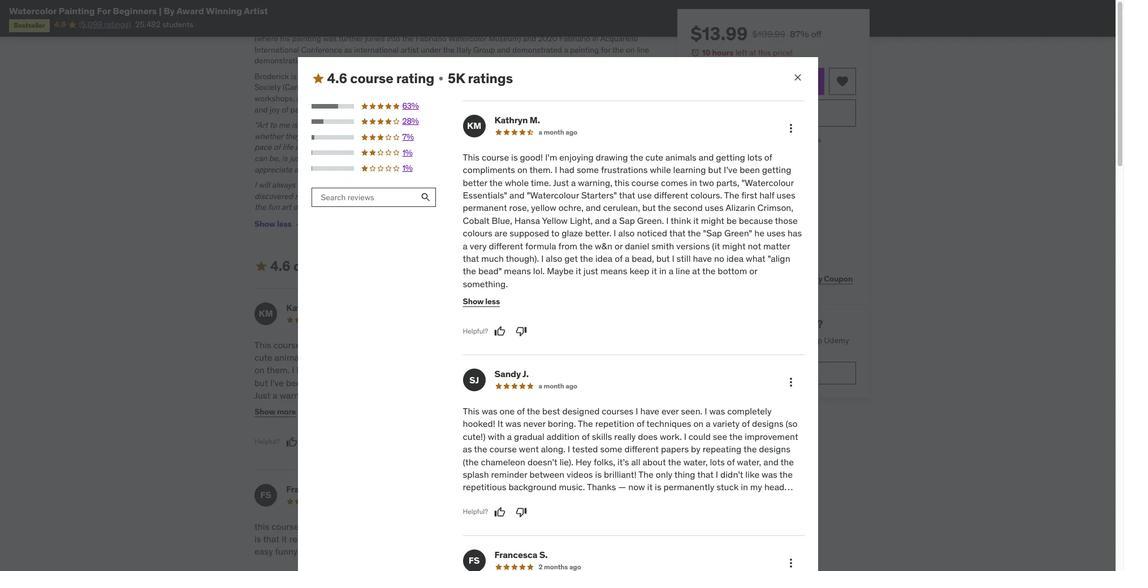 Task type: vqa. For each thing, say whether or not it's contained in the screenshot.
(so
yes



Task type: describe. For each thing, give the bounding box(es) containing it.
purity,
[[371, 180, 393, 190]]

courses inside training 5 or more people? get your team access to 25,000+ top udemy courses anytime, anywhere.
[[691, 346, 719, 357]]

gift
[[731, 274, 745, 284]]

best inside this course is very professional..the best thing is that it really exploit how to mix water in an easy funny way
[[398, 521, 416, 532]]

learning for this course is good! i'm enjoying drawing the cute animals and getting lots of compliments on them. i had some frustrations while learning but i've been getting better the whole time. just a warning, this course comes in two parts, "watercolour essentials" and "watercolour starters" that use different colours. the first half uses permanent rose, yellow ochre, and cerulean, but the second uses alizarin crimson, cobalt blue, hansa yellow light, and a sap green. i think it might be because those colours are supposed to glaze better. i also noticed that the "sap green" he uses has a very different formula from the w&n or daniel smith versions (it might not matter that much though). i also get the idea of a bead, but i still have no idea what "align the bead" means lol. maybe it just means keep it in a line at the bottom or something.
[[410, 364, 443, 376]]

has inside this course is good! i'm enjoying drawing the cute animals and getting lots of compliments on them. i had some frustrations while learning but i've been getting better the whole time. just a warning, this course comes in two parts, "watercolour essentials" and "watercolour starters" that use different colours. the first half uses permanent rose, yellow ochre, and cerulean, but the second uses alizarin crimson, cobalt blue, hansa yellow light, and a sap green. i think it might be because those colours are supposed to glaze better. i also noticed that the "sap green" he uses has a very different formula from the w&n or daniel smith versions (it might not matter that much though). i also get the idea of a bead, but i still have no idea what "align the bead" means lol. maybe it just means keep it in a line at the bottom or something.
[[405, 491, 420, 502]]

63%
[[402, 101, 419, 111]]

use for this course is good! i'm enjoying drawing the cute animals and getting lots of compliments on them. i had some frustrations while learning but i've been getting better the whole time.  just a warning, this course comes in two parts, "watercolour essentials" and "watercolour starters" that use different colours. the first half uses permanent rose, yellow ochre, and cerulean, but the second uses alizarin crimson, cobalt blue, hansa yellow light, and a sap green. i think it might be because those colours are supposed to glaze better. i also noticed that the "sap green" he uses has a very different formula from the w&n or daniel smith versions (it might not matter that much though). i also get the idea of a bead, but i still have no idea what "align the bead" means lol. maybe it just means keep it in a line at the bottom or something.
[[638, 189, 652, 201]]

25,482 students
[[135, 19, 193, 30]]

present.
[[317, 153, 347, 163]]

0 vertical spatial for
[[598, 22, 608, 32]]

on-
[[744, 176, 756, 186]]

1 horizontal spatial his
[[330, 93, 340, 103]]

find
[[382, 153, 395, 163]]

i inside this course is the best i have learnt so much and my painting has gone to the next level. thank you
[[554, 521, 556, 532]]

bead, for this course is good! i'm enjoying drawing the cute animals and getting lots of compliments on them. i had some frustrations while learning but i've been getting better the whole time. just a warning, this course comes in two parts, "watercolour essentials" and "watercolour starters" that use different colours. the first half uses permanent rose, yellow ochre, and cerulean, but the second uses alizarin crimson, cobalt blue, hansa yellow light, and a sap green. i think it might be because those colours are supposed to glaze better. i also noticed that the "sap green" he uses has a very different formula from the w&n or daniel smith versions (it might not matter that much though). i also get the idea of a bead, but i still have no idea what "align the bead" means lol. maybe it just means keep it in a line at the bottom or something.
[[381, 529, 403, 540]]

1 vertical spatial seen.
[[681, 406, 703, 417]]

much for this course is good! i'm enjoying drawing the cute animals and getting lots of compliments on them. i had some frustrations while learning but i've been getting better the whole time. just a warning, this course comes in two parts, "watercolour essentials" and "watercolour starters" that use different colours. the first half uses permanent rose, yellow ochre, and cerulean, but the second uses alizarin crimson, cobalt blue, hansa yellow light, and a sap green. i think it might be because those colours are supposed to glaze better. i also noticed that the "sap green" he uses has a very different formula from the w&n or daniel smith versions (it might not matter that much though). i also get the idea of a bead, but i still have no idea what "align the bead" means lol. maybe it just means keep it in a line at the bottom or something.
[[414, 516, 436, 528]]

0 horizontal spatial life
[[282, 142, 293, 152]]

painting down the now,
[[290, 104, 319, 115]]

2 horizontal spatial his
[[571, 82, 582, 92]]

0 vertical spatial less
[[277, 219, 292, 229]]

downloadable
[[720, 207, 769, 218]]

better. for this course is good! i'm enjoying drawing the cute animals and getting lots of compliments on them. i had some frustrations while learning but i've been getting better the whole time. just a warning, this course comes in two parts, "watercolour essentials" and "watercolour starters" that use different colours. the first half uses permanent rose, yellow ochre, and cerulean, but the second uses alizarin crimson, cobalt blue, hansa yellow light, and a sap green. i think it might be because those colours are supposed to glaze better. i also noticed that the "sap green" he uses has a very different formula from the w&n or daniel smith versions (it might not matter that much though). i also get the idea of a bead, but i still have no idea what "align the bead" means lol. maybe it just means keep it in a line at the bottom or something.
[[377, 478, 403, 490]]

i've for this course is good! i'm enjoying drawing the cute animals and getting lots of compliments on them. i had some frustrations while learning but i've been getting better the whole time. just a warning, this course comes in two parts, "watercolour essentials" and "watercolour starters" that use different colours. the first half uses permanent rose, yellow ochre, and cerulean, but the second uses alizarin crimson, cobalt blue, hansa yellow light, and a sap green. i think it might be because those colours are supposed to glaze better. i also noticed that the "sap green" he uses has a very different formula from the w&n or daniel smith versions (it might not matter that much though). i also get the idea of a bead, but i still have no idea what "align the bead" means lol. maybe it just means keep it in a line at the bottom or something.
[[270, 377, 284, 388]]

training 5 or more people? get your team access to 25,000+ top udemy courses anytime, anywhere.
[[691, 317, 850, 357]]

0 horizontal spatial completely
[[548, 352, 593, 363]]

are down reflection
[[302, 131, 314, 141]]

0 vertical spatial art
[[448, 142, 458, 152]]

4.5 hours on-demand video
[[709, 176, 806, 186]]

active
[[325, 71, 347, 81]]

on inside this course is good! i'm enjoying drawing the cute animals and getting lots of compliments on them. i had some frustrations while learning but i've been getting better the whole time. just a warning, this course comes in two parts, "watercolour essentials" and "watercolour starters" that use different colours. the first half uses permanent rose, yellow ochre, and cerulean, but the second uses alizarin crimson, cobalt blue, hansa yellow light, and a sap green. i think it might be because those colours are supposed to glaze better. i also noticed that the "sap green" he uses has a very different formula from the w&n or daniel smith versions (it might not matter that much though). i also get the idea of a bead, but i still have no idea what "align the bead" means lol. maybe it just means keep it in a line at the bottom or something.
[[254, 364, 265, 376]]

0 horizontal spatial see
[[628, 390, 642, 401]]

shown
[[462, 11, 485, 21]]

get for this course is good! i'm enjoying drawing the cute animals and getting lots of compliments on them. i had some frustrations while learning but i've been getting better the whole time. just a warning, this course comes in two parts, "watercolour essentials" and "watercolour starters" that use different colours. the first half uses permanent rose, yellow ochre, and cerulean, but the second uses alizarin crimson, cobalt blue, hansa yellow light, and a sap green. i think it might be because those colours are supposed to glaze better. i also noticed that the "sap green" he uses has a very different formula from the w&n or daniel smith versions (it might not matter that much though). i also get the idea of a bead, but i still have no idea what "align the bead" means lol. maybe it just means keep it in a line at the bottom or something.
[[313, 529, 327, 540]]

0 vertical spatial show less button
[[254, 213, 303, 236]]

bottom for this course is good! i'm enjoying drawing the cute animals and getting lots of compliments on them. i had some frustrations while learning but i've been getting better the whole time.  just a warning, this course comes in two parts, "watercolour essentials" and "watercolour starters" that use different colours. the first half uses permanent rose, yellow ochre, and cerulean, but the second uses alizarin crimson, cobalt blue, hansa yellow light, and a sap green. i think it might be because those colours are supposed to glaze better. i also noticed that the "sap green" he uses has a very different formula from the w&n or daniel smith versions (it might not matter that much though). i also get the idea of a bead, but i still have no idea what "align the bead" means lol. maybe it just means keep it in a line at the bottom or something.
[[718, 265, 747, 277]]

best inside this course is the best i have learnt so much and my painting has gone to the next level. thank you
[[534, 521, 552, 532]]

my inside this course is the best i have learnt so much and my painting has gone to the next level. thank you
[[479, 533, 491, 545]]

helpful? for the top mark review by sandy j. as helpful 'icon'
[[461, 437, 487, 446]]

colours. for this course is good! i'm enjoying drawing the cute animals and getting lots of compliments on them. i had some frustrations while learning but i've been getting better the whole time. just a warning, this course comes in two parts, "watercolour essentials" and "watercolour starters" that use different colours. the first half uses permanent rose, yellow ochre, and cerulean, but the second uses alizarin crimson, cobalt blue, hansa yellow light, and a sap green. i think it might be because those colours are supposed to glaze better. i also noticed that the "sap green" he uses has a very different formula from the w&n or daniel smith versions (it might not matter that much though). i also get the idea of a bead, but i still have no idea what "align the bead" means lol. maybe it just means keep it in a line at the bottom or something.
[[364, 415, 396, 426]]

to inside this course is the best i have learnt so much and my painting has gone to the next level. thank you
[[567, 533, 575, 545]]

experience
[[525, 142, 564, 152]]

udemy inside training 5 or more people? get your team access to 25,000+ top udemy courses anytime, anywhere.
[[825, 335, 850, 346]]

one down mark review by kathryn m. as helpful icon
[[498, 339, 513, 350]]

watercolor up group
[[448, 33, 487, 44]]

1 vertical spatial art
[[281, 202, 291, 212]]

daniel for this course is good! i'm enjoying drawing the cute animals and getting lots of compliments on them. i had some frustrations while learning but i've been getting better the whole time. just a warning, this course comes in two parts, "watercolour essentials" and "watercolour starters" that use different colours. the first half uses permanent rose, yellow ochre, and cerulean, but the second uses alizarin crimson, cobalt blue, hansa yellow light, and a sap green. i think it might be because those colours are supposed to glaze better. i also noticed that the "sap green" he uses has a very different formula from the w&n or daniel smith versions (it might not matter that much though). i also get the idea of a bead, but i still have no idea what "align the bead" means lol. maybe it just means keep it in a line at the bottom or something.
[[410, 504, 434, 515]]

world
[[437, 164, 457, 174]]

off
[[812, 28, 822, 40]]

0 vertical spatial fs
[[260, 489, 271, 501]]

warning, for this course is good! i'm enjoying drawing the cute animals and getting lots of compliments on them. i had some frustrations while learning but i've been getting better the whole time. just a warning, this course comes in two parts, "watercolour essentials" and "watercolour starters" that use different colours. the first half uses permanent rose, yellow ochre, and cerulean, but the second uses alizarin crimson, cobalt blue, hansa yellow light, and a sap green. i think it might be because those colours are supposed to glaze better. i also noticed that the "sap green" he uses has a very different formula from the w&n or daniel smith versions (it might not matter that much though). i also get the idea of a bead, but i still have no idea what "align the bead" means lol. maybe it just means keep it in a line at the bottom or something.
[[280, 390, 314, 401]]

artists
[[574, 22, 596, 32]]

matter for this course is good! i'm enjoying drawing the cute animals and getting lots of compliments on them. i had some frustrations while learning but i've been getting better the whole time.  just a warning, this course comes in two parts, "watercolour essentials" and "watercolour starters" that use different colours. the first half uses permanent rose, yellow ochre, and cerulean, but the second uses alizarin crimson, cobalt blue, hansa yellow light, and a sap green. i think it might be because those colours are supposed to glaze better. i also noticed that the "sap green" he uses has a very different formula from the w&n or daniel smith versions (it might not matter that much though). i also get the idea of a bead, but i still have no idea what "align the bead" means lol. maybe it just means keep it in a line at the bottom or something.
[[763, 240, 790, 251]]

0 horizontal spatial boring.
[[504, 364, 532, 376]]

noticed for this course is good! i'm enjoying drawing the cute animals and getting lots of compliments on them. i had some frustrations while learning but i've been getting better the whole time.  just a warning, this course comes in two parts, "watercolour essentials" and "watercolour starters" that use different colours. the first half uses permanent rose, yellow ochre, and cerulean, but the second uses alizarin crimson, cobalt blue, hansa yellow light, and a sap green. i think it might be because those colours are supposed to glaze better. i also noticed that the "sap green" he uses has a very different formula from the w&n or daniel smith versions (it might not matter that much though). i also get the idea of a bead, but i still have no idea what "align the bead" means lol. maybe it just means keep it in a line at the bottom or something.
[[637, 227, 667, 239]]

formula for this course is good! i'm enjoying drawing the cute animals and getting lots of compliments on them. i had some frustrations while learning but i've been getting better the whole time. just a warning, this course comes in two parts, "watercolour essentials" and "watercolour starters" that use different colours. the first half uses permanent rose, yellow ochre, and cerulean, but the second uses alizarin crimson, cobalt blue, hansa yellow light, and a sap green. i think it might be because those colours are supposed to glaze better. i also noticed that the "sap green" he uses has a very different formula from the w&n or daniel smith versions (it might not matter that much though). i also get the idea of a bead, but i still have no idea what "align the bead" means lol. maybe it just means keep it in a line at the bottom or something.
[[310, 504, 341, 515]]

1 vertical spatial chameleon
[[481, 456, 525, 468]]

might up 'certificate'
[[722, 240, 746, 251]]

get inside his impressionistic style of watercolors have not only been shown in group exhibitions in metro vancouver but in italy at the 2019 fabriano in acquarello international exhibition  as one of the representing artists for canada (where his painting was further juried into the fabriano watercolor museum) and 2020 fabriano in acquarello international conference as international artist under the italy group and demonstrated a painting for the on line demonstration portion of the festival. broderick is also an active member of the federation of canadian artists and the international watercolor society (canada). his mission is to bring watercolors to as many people as he can through his well attended live workshops, and now, his watercolor painting for beginners online course so they too can experience  the magic and joy of painting with water and color. "art to me is a reflection of the self. each painting that i do has a meaningful message or story to be shared whether they are of animals, places or people. there are lots of things to take inspiration from yet the dizzying pace of life as we know it will always get in the way. my art has allowed me to experience moments where all i can be, is just be. present. if we can find more of these moments, we would be reminded to slow down, appreciate and cherish the one life we have and the world around us with a different set of eyes. i will always be enchanted by the purity, allure and simplicity of this medium. what a privilege it is to have discovered my passion in it. we've all dabbled with watercolors growing up,  now allow me to re-introduce you to the fun art of water & color."
[[383, 142, 395, 152]]

to up yet
[[585, 120, 592, 130]]

access inside training 5 or more people? get your team access to 25,000+ top udemy courses anytime, anywhere.
[[743, 335, 767, 346]]

not inside his impressionistic style of watercolors have not only been shown in group exhibitions in metro vancouver but in italy at the 2019 fabriano in acquarello international exhibition  as one of the representing artists for canada (where his painting was further juried into the fabriano watercolor museum) and 2020 fabriano in acquarello international conference as international artist under the italy group and demonstrated a painting for the on line demonstration portion of the festival. broderick is also an active member of the federation of canadian artists and the international watercolor society (canada). his mission is to bring watercolors to as many people as he can through his well attended live workshops, and now, his watercolor painting for beginners online course so they too can experience  the magic and joy of painting with water and color. "art to me is a reflection of the self. each painting that i do has a meaningful message or story to be shared whether they are of animals, places or people. there are lots of things to take inspiration from yet the dizzying pace of life as we know it will always get in the way. my art has allowed me to experience moments where all i can be, is just be. present. if we can find more of these moments, we would be reminded to slow down, appreciate and cherish the one life we have and the world around us with a different set of eyes. i will always be enchanted by the purity, allure and simplicity of this medium. what a privilege it is to have discovered my passion in it. we've all dabbled with watercolors growing up,  now allow me to re-introduce you to the fun art of water & color."
[[412, 11, 424, 21]]

artists
[[486, 71, 509, 81]]

on inside this course is good! i'm enjoying drawing the cute animals and getting lots of compliments on them. i had some frustrations while learning but i've been getting better the whole time.  just a warning, this course comes in two parts, "watercolour essentials" and "watercolour starters" that use different colours. the first half uses permanent rose, yellow ochre, and cerulean, but the second uses alizarin crimson, cobalt blue, hansa yellow light, and a sap green. i think it might be because those colours are supposed to glaze better. i also noticed that the "sap green" he uses has a very different formula from the w&n or daniel smith versions (it might not matter that much though). i also get the idea of a bead, but i still have no idea what "align the bead" means lol. maybe it just means keep it in a line at the bottom or something.
[[517, 164, 528, 175]]

1 vertical spatial show less
[[463, 296, 500, 306]]

more up mark review by kathryn m. as helpful image
[[277, 407, 296, 417]]

completion
[[757, 254, 797, 264]]

0 horizontal spatial stuck
[[531, 491, 553, 502]]

additional actions for review by sandy j. image
[[784, 376, 798, 389]]

lots inside this course is good! i'm enjoying drawing the cute animals and getting lots of compliments on them. i had some frustrations while learning but i've been getting better the whole time.  just a warning, this course comes in two parts, "watercolour essentials" and "watercolour starters" that use different colours. the first half uses permanent rose, yellow ochre, and cerulean, but the second uses alizarin crimson, cobalt blue, hansa yellow light, and a sap green. i think it might be because those colours are supposed to glaze better. i also noticed that the "sap green" he uses has a very different formula from the w&n or daniel smith versions (it might not matter that much though). i also get the idea of a bead, but i still have no idea what "align the bead" means lol. maybe it just means keep it in a line at the bottom or something.
[[748, 151, 762, 163]]

0 vertical spatial 4.6
[[54, 19, 66, 30]]

bring
[[377, 82, 395, 92]]

think for this course is good! i'm enjoying drawing the cute animals and getting lots of compliments on them. i had some frustrations while learning but i've been getting better the whole time. just a warning, this course comes in two parts, "watercolour essentials" and "watercolour starters" that use different colours. the first half uses permanent rose, yellow ochre, and cerulean, but the second uses alizarin crimson, cobalt blue, hansa yellow light, and a sap green. i think it might be because those colours are supposed to glaze better. i also noticed that the "sap green" he uses has a very different formula from the w&n or daniel smith versions (it might not matter that much though). i also get the idea of a bead, but i still have no idea what "align the bead" means lol. maybe it just means keep it in a line at the bottom or something.
[[313, 466, 333, 477]]

green. for this course is good! i'm enjoying drawing the cute animals and getting lots of compliments on them. i had some frustrations while learning but i've been getting better the whole time. just a warning, this course comes in two parts, "watercolour essentials" and "watercolour starters" that use different colours. the first half uses permanent rose, yellow ochre, and cerulean, but the second uses alizarin crimson, cobalt blue, hansa yellow light, and a sap green. i think it might be because those colours are supposed to glaze better. i also noticed that the "sap green" he uses has a very different formula from the w&n or daniel smith versions (it might not matter that much though). i also get the idea of a bead, but i still have no idea what "align the bead" means lol. maybe it just means keep it in a line at the bottom or something.
[[279, 466, 306, 477]]

1 horizontal spatial repetition
[[595, 418, 635, 430]]

0 vertical spatial it
[[630, 352, 635, 363]]

(where
[[254, 33, 278, 44]]

to up introduce
[[596, 180, 603, 190]]

allow
[[538, 191, 557, 201]]

reminded
[[531, 153, 564, 163]]

but inside his impressionistic style of watercolors have not only been shown in group exhibitions in metro vancouver but in italy at the 2019 fabriano in acquarello international exhibition  as one of the representing artists for canada (where his painting was further juried into the fabriano watercolor museum) and 2020 fabriano in acquarello international conference as international artist under the italy group and demonstrated a painting for the on line demonstration portion of the festival. broderick is also an active member of the federation of canadian artists and the international watercolor society (canada). his mission is to bring watercolors to as many people as he can through his well attended live workshops, and now, his watercolor painting for beginners online course so they too can experience  the magic and joy of painting with water and color. "art to me is a reflection of the self. each painting that i do has a meaningful message or story to be shared whether they are of animals, places or people. there are lots of things to take inspiration from yet the dizzying pace of life as we know it will always get in the way. my art has allowed me to experience moments where all i can be, is just be. present. if we can find more of these moments, we would be reminded to slow down, appreciate and cherish the one life we have and the world around us with a different set of eyes. i will always be enchanted by the purity, allure and simplicity of this medium. what a privilege it is to have discovered my passion in it. we've all dabbled with watercolors growing up,  now allow me to re-introduce you to the fun art of water & color."
[[628, 11, 640, 21]]

1 horizontal spatial gradual
[[619, 377, 649, 388]]

an inside this course is very professional..the best thing is that it really exploit how to mix water in an easy funny way
[[422, 533, 432, 545]]

0 vertical spatial mark review by sandy j. as helpful image
[[493, 436, 504, 448]]

keep for this course is good! i'm enjoying drawing the cute animals and getting lots of compliments on them. i had some frustrations while learning but i've been getting better the whole time.  just a warning, this course comes in two parts, "watercolour essentials" and "watercolour starters" that use different colours. the first half uses permanent rose, yellow ochre, and cerulean, but the second uses alizarin crimson, cobalt blue, hansa yellow light, and a sap green. i think it might be because those colours are supposed to glaze better. i also noticed that the "sap green" he uses has a very different formula from the w&n or daniel smith versions (it might not matter that much though). i also get the idea of a bead, but i still have no idea what "align the bead" means lol. maybe it just means keep it in a line at the bottom or something.
[[630, 265, 650, 277]]

people
[[480, 82, 505, 92]]

half for this course is good! i'm enjoying drawing the cute animals and getting lots of compliments on them. i had some frustrations while learning but i've been getting better the whole time. just a warning, this course comes in two parts, "watercolour essentials" and "watercolour starters" that use different colours. the first half uses permanent rose, yellow ochre, and cerulean, but the second uses alizarin crimson, cobalt blue, hansa yellow light, and a sap green. i think it might be because those colours are supposed to glaze better. i also noticed that the "sap green" he uses has a very different formula from the w&n or daniel smith versions (it might not matter that much though). i also get the idea of a bead, but i still have no idea what "align the bead" means lol. maybe it just means keep it in a line at the bottom or something.
[[254, 428, 269, 439]]

0 horizontal spatial addition
[[461, 390, 494, 401]]

you inside this course is the best i have learnt so much and my painting has gone to the next level. thank you
[[489, 546, 503, 557]]

submit search image
[[420, 192, 432, 203]]

have inside this course is good! i'm enjoying drawing the cute animals and getting lots of compliments on them. i had some frustrations while learning but i've been getting better the whole time.  just a warning, this course comes in two parts, "watercolour essentials" and "watercolour starters" that use different colours. the first half uses permanent rose, yellow ochre, and cerulean, but the second uses alizarin crimson, cobalt blue, hansa yellow light, and a sap green. i think it might be because those colours are supposed to glaze better. i also noticed that the "sap green" he uses has a very different formula from the w&n or daniel smith versions (it might not matter that much though). i also get the idea of a bead, but i still have no idea what "align the bead" means lol. maybe it just means keep it in a line at the bottom or something.
[[693, 253, 712, 264]]

1 horizontal spatial permanently
[[664, 482, 714, 493]]

more inside his impressionistic style of watercolors have not only been shown in group exhibitions in metro vancouver but in italy at the 2019 fabriano in acquarello international exhibition  as one of the representing artists for canada (where his painting was further juried into the fabriano watercolor museum) and 2020 fabriano in acquarello international conference as international artist under the italy group and demonstrated a painting for the on line demonstration portion of the festival. broderick is also an active member of the federation of canadian artists and the international watercolor society (canada). his mission is to bring watercolors to as many people as he can through his well attended live workshops, and now, his watercolor painting for beginners online course so they too can experience  the magic and joy of painting with water and color. "art to me is a reflection of the self. each painting that i do has a meaningful message or story to be shared whether they are of animals, places or people. there are lots of things to take inspiration from yet the dizzying pace of life as we know it will always get in the way. my art has allowed me to experience moments where all i can be, is just be. present. if we can find more of these moments, we would be reminded to slow down, appreciate and cherish the one life we have and the world around us with a different set of eyes. i will always be enchanted by the purity, allure and simplicity of this medium. what a privilege it is to have discovered my passion in it. we've all dabbled with watercolors growing up,  now allow me to re-introduce you to the fun art of water & color."
[[397, 153, 415, 163]]

1 vertical spatial doesn't
[[528, 456, 558, 468]]

0 vertical spatial work.
[[575, 390, 597, 401]]

drawing for this course is good! i'm enjoying drawing the cute animals and getting lots of compliments on them. i had some frustrations while learning but i've been getting better the whole time.  just a warning, this course comes in two parts, "watercolour essentials" and "watercolour starters" that use different colours. the first half uses permanent rose, yellow ochre, and cerulean, but the second uses alizarin crimson, cobalt blue, hansa yellow light, and a sap green. i think it might be because those colours are supposed to glaze better. i also noticed that the "sap green" he uses has a very different formula from the w&n or daniel smith versions (it might not matter that much though). i also get the idea of a bead, but i still have no idea what "align the bead" means lol. maybe it just means keep it in a line at the bottom or something.
[[596, 151, 628, 163]]

us
[[485, 164, 494, 174]]

eyes.
[[572, 164, 590, 174]]

1 vertical spatial m.
[[321, 302, 332, 313]]

that inside his impressionistic style of watercolors have not only been shown in group exhibitions in metro vancouver but in italy at the 2019 fabriano in acquarello international exhibition  as one of the representing artists for canada (where his painting was further juried into the fabriano watercolor museum) and 2020 fabriano in acquarello international conference as international artist under the italy group and demonstrated a painting for the on line demonstration portion of the festival. broderick is also an active member of the federation of canadian artists and the international watercolor society (canada). his mission is to bring watercolors to as many people as he can through his well attended live workshops, and now, his watercolor painting for beginners online course so they too can experience  the magic and joy of painting with water and color. "art to me is a reflection of the self. each painting that i do has a meaningful message or story to be shared whether they are of animals, places or people. there are lots of things to take inspiration from yet the dizzying pace of life as we know it will always get in the way. my art has allowed me to experience moments where all i can be, is just be. present. if we can find more of these moments, we would be reminded to slow down, appreciate and cherish the one life we have and the world around us with a different set of eyes. i will always be enchanted by the purity, allure and simplicity of this medium. what a privilege it is to have discovered my passion in it. we've all dabbled with watercolors growing up,  now allow me to re-introduce you to the fun art of water & color."
[[430, 120, 444, 130]]

we've
[[353, 191, 374, 201]]

as inside dialog
[[463, 444, 472, 455]]

more down sandy j.
[[484, 407, 503, 417]]

to left slow
[[566, 153, 573, 163]]

from inside his impressionistic style of watercolors have not only been shown in group exhibitions in metro vancouver but in italy at the 2019 fabriano in acquarello international exhibition  as one of the representing artists for canada (where his painting was further juried into the fabriano watercolor museum) and 2020 fabriano in acquarello international conference as international artist under the italy group and demonstrated a painting for the on line demonstration portion of the festival. broderick is also an active member of the federation of canadian artists and the international watercolor society (canada). his mission is to bring watercolors to as many people as he can through his well attended live workshops, and now, his watercolor painting for beginners online course so they too can experience  the magic and joy of painting with water and color. "art to me is a reflection of the self. each painting that i do has a meaningful message or story to be shared whether they are of animals, places or people. there are lots of things to take inspiration from yet the dizzying pace of life as we know it will always get in the way. my art has allowed me to experience moments where all i can be, is just be. present. if we can find more of these moments, we would be reminded to slow down, appreciate and cherish the one life we have and the world around us with a different set of eyes. i will always be enchanted by the purity, allure and simplicity of this medium. what a privilege it is to have discovered my passion in it. we've all dabbled with watercolors growing up,  now allow me to re-introduce you to the fun art of water & color."
[[565, 131, 582, 141]]

mark review by sandy j. as unhelpful image for mark review by sandy j. as helpful 'icon' to the bottom
[[516, 507, 527, 518]]

is inside this course is the best i have learnt so much and my painting has gone to the next level. thank you
[[510, 521, 516, 532]]

in inside this course is very professional..the best thing is that it really exploit how to mix water in an easy funny way
[[412, 533, 420, 545]]

show more button for improvement
[[461, 401, 503, 423]]

1 horizontal spatial kathryn
[[495, 114, 528, 125]]

have inside this course is good! i'm enjoying drawing the cute animals and getting lots of compliments on them. i had some frustrations while learning but i've been getting better the whole time. just a warning, this course comes in two parts, "watercolour essentials" and "watercolour starters" that use different colours. the first half uses permanent rose, yellow ochre, and cerulean, but the second uses alizarin crimson, cobalt blue, hansa yellow light, and a sap green. i think it might be because those colours are supposed to glaze better. i also noticed that the "sap green" he uses has a very different formula from the w&n or daniel smith versions (it might not matter that much though). i also get the idea of a bead, but i still have no idea what "align the bead" means lol. maybe it just means keep it in a line at the bottom or something.
[[254, 542, 274, 553]]

0 horizontal spatial ever
[[483, 352, 500, 363]]

7% button
[[311, 132, 436, 143]]

sap for this course is good! i'm enjoying drawing the cute animals and getting lots of compliments on them. i had some frustrations while learning but i've been getting better the whole time.  just a warning, this course comes in two parts, "watercolour essentials" and "watercolour starters" that use different colours. the first half uses permanent rose, yellow ochre, and cerulean, but the second uses alizarin crimson, cobalt blue, hansa yellow light, and a sap green. i think it might be because those colours are supposed to glaze better. i also noticed that the "sap green" he uses has a very different formula from the w&n or daniel smith versions (it might not matter that much though). i also get the idea of a bead, but i still have no idea what "align the bead" means lol. maybe it just means keep it in a line at the bottom or something.
[[619, 215, 635, 226]]

25,482
[[135, 19, 161, 30]]

1 vertical spatial francesca
[[495, 549, 537, 560]]

close modal image
[[792, 72, 803, 83]]

supposed for this course is good! i'm enjoying drawing the cute animals and getting lots of compliments on them. i had some frustrations while learning but i've been getting better the whole time. just a warning, this course comes in two parts, "watercolour essentials" and "watercolour starters" that use different colours. the first half uses permanent rose, yellow ochre, and cerulean, but the second uses alizarin crimson, cobalt blue, hansa yellow light, and a sap green. i think it might be because those colours are supposed to glaze better. i also noticed that the "sap green" he uses has a very different formula from the w&n or daniel smith versions (it might not matter that much though). i also get the idea of a bead, but i still have no idea what "align the bead" means lol. maybe it just means keep it in a line at the bottom or something.
[[301, 478, 341, 490]]

he for this course is good! i'm enjoying drawing the cute animals and getting lots of compliments on them. i had some frustrations while learning but i've been getting better the whole time. just a warning, this course comes in two parts, "watercolour essentials" and "watercolour starters" that use different colours. the first half uses permanent rose, yellow ochre, and cerulean, but the second uses alizarin crimson, cobalt blue, hansa yellow light, and a sap green. i think it might be because those colours are supposed to glaze better. i also noticed that the "sap green" he uses has a very different formula from the w&n or daniel smith versions (it might not matter that much though). i also get the idea of a bead, but i still have no idea what "align the bead" means lol. maybe it just means keep it in a line at the bottom or something.
[[372, 491, 382, 502]]

cobalt for this course is good! i'm enjoying drawing the cute animals and getting lots of compliments on them. i had some frustrations while learning but i've been getting better the whole time. just a warning, this course comes in two parts, "watercolour essentials" and "watercolour starters" that use different colours. the first half uses permanent rose, yellow ochre, and cerulean, but the second uses alizarin crimson, cobalt blue, hansa yellow light, and a sap green. i think it might be because those colours are supposed to glaze better. i also noticed that the "sap green" he uses has a very different formula from the w&n or daniel smith versions (it might not matter that much though). i also get the idea of a bead, but i still have no idea what "align the bead" means lol. maybe it just means keep it in a line at the bottom or something.
[[293, 453, 319, 464]]

those for this course is good! i'm enjoying drawing the cute animals and getting lots of compliments on them. i had some frustrations while learning but i've been getting better the whole time.  just a warning, this course comes in two parts, "watercolour essentials" and "watercolour starters" that use different colours. the first half uses permanent rose, yellow ochre, and cerulean, but the second uses alizarin crimson, cobalt blue, hansa yellow light, and a sap green. i think it might be because those colours are supposed to glaze better. i also noticed that the "sap green" he uses has a very different formula from the w&n or daniel smith versions (it might not matter that much though). i also get the idea of a bead, but i still have no idea what "align the bead" means lol. maybe it just means keep it in a line at the bottom or something.
[[775, 215, 798, 226]]

medium.
[[491, 180, 521, 190]]

watercolor up attended
[[586, 71, 625, 81]]

moments
[[566, 142, 599, 152]]

0 vertical spatial designed
[[561, 339, 598, 350]]

5k
[[448, 70, 465, 87]]

also inside his impressionistic style of watercolors have not only been shown in group exhibitions in metro vancouver but in italy at the 2019 fabriano in acquarello international exhibition  as one of the representing artists for canada (where his painting was further juried into the fabriano watercolor museum) and 2020 fabriano in acquarello international conference as international artist under the italy group and demonstrated a painting for the on line demonstration portion of the festival. broderick is also an active member of the federation of canadian artists and the international watercolor society (canada). his mission is to bring watercolors to as many people as he can through his well attended live workshops, and now, his watercolor painting for beginners online course so they too can experience  the magic and joy of painting with water and color. "art to me is a reflection of the self. each painting that i do has a meaningful message or story to be shared whether they are of animals, places or people. there are lots of things to take inspiration from yet the dizzying pace of life as we know it will always get in the way. my art has allowed me to experience moments where all i can be, is just be. present. if we can find more of these moments, we would be reminded to slow down, appreciate and cherish the one life we have and the world around us with a different set of eyes. i will always be enchanted by the purity, allure and simplicity of this medium. what a privilege it is to have discovered my passion in it. we've all dabbled with watercolors growing up,  now allow me to re-introduce you to the fun art of water & color."
[[299, 71, 313, 81]]

bead, for this course is good! i'm enjoying drawing the cute animals and getting lots of compliments on them. i had some frustrations while learning but i've been getting better the whole time.  just a warning, this course comes in two parts, "watercolour essentials" and "watercolour starters" that use different colours. the first half uses permanent rose, yellow ochre, and cerulean, but the second uses alizarin crimson, cobalt blue, hansa yellow light, and a sap green. i think it might be because those colours are supposed to glaze better. i also noticed that the "sap green" he uses has a very different formula from the w&n or daniel smith versions (it might not matter that much though). i also get the idea of a bead, but i still have no idea what "align the bead" means lol. maybe it just means keep it in a line at the bottom or something.
[[632, 253, 654, 264]]

so inside this course is the best i have learnt so much and my painting has gone to the next level. thank you
[[605, 521, 615, 532]]

all inside dialog
[[631, 456, 641, 468]]

Search reviews text field
[[311, 188, 417, 207]]

society
[[254, 82, 281, 92]]

different inside his impressionistic style of watercolors have not only been shown in group exhibitions in metro vancouver but in italy at the 2019 fabriano in acquarello international exhibition  as one of the representing artists for canada (where his painting was further juried into the fabriano watercolor museum) and 2020 fabriano in acquarello international conference as international artist under the italy group and demonstrated a painting for the on line demonstration portion of the festival. broderick is also an active member of the federation of canadian artists and the international watercolor society (canada). his mission is to bring watercolors to as many people as he can through his well attended live workshops, and now, his watercolor painting for beginners online course so they too can experience  the magic and joy of painting with water and color. "art to me is a reflection of the self. each painting that i do has a meaningful message or story to be shared whether they are of animals, places or people. there are lots of things to take inspiration from yet the dizzying pace of life as we know it will always get in the way. my art has allowed me to experience moments where all i can be, is just be. present. if we can find more of these moments, we would be reminded to slow down, appreciate and cherish the one life we have and the world around us with a different set of eyes. i will always be enchanted by the purity, allure and simplicity of this medium. what a privilege it is to have discovered my passion in it. we've all dabbled with watercolors growing up,  now allow me to re-introduce you to the fun art of water & color."
[[519, 164, 549, 174]]

2020
[[538, 33, 558, 44]]

water inside his impressionistic style of watercolors have not only been shown in group exhibitions in metro vancouver but in italy at the 2019 fabriano in acquarello international exhibition  as one of the representing artists for canada (where his painting was further juried into the fabriano watercolor museum) and 2020 fabriano in acquarello international conference as international artist under the italy group and demonstrated a painting for the on line demonstration portion of the festival. broderick is also an active member of the federation of canadian artists and the international watercolor society (canada). his mission is to bring watercolors to as many people as he can through his well attended live workshops, and now, his watercolor painting for beginners online course so they too can experience  the magic and joy of painting with water and color. "art to me is a reflection of the self. each painting that i do has a meaningful message or story to be shared whether they are of animals, places or people. there are lots of things to take inspiration from yet the dizzying pace of life as we know it will always get in the way. my art has allowed me to experience moments where all i can be, is just be. present. if we can find more of these moments, we would be reminded to slow down, appreciate and cherish the one life we have and the world around us with a different set of eyes. i will always be enchanted by the purity, allure and simplicity of this medium. what a privilege it is to have discovered my passion in it. we've all dabbled with watercolors growing up,  now allow me to re-introduce you to the fun art of water & color."
[[338, 104, 358, 115]]

your
[[706, 335, 721, 346]]

1 vertical spatial hey
[[576, 456, 592, 468]]

still for this course is good! i'm enjoying drawing the cute animals and getting lots of compliments on them. i had some frustrations while learning but i've been getting better the whole time.  just a warning, this course comes in two parts, "watercolour essentials" and "watercolour starters" that use different colours. the first half uses permanent rose, yellow ochre, and cerulean, but the second uses alizarin crimson, cobalt blue, hansa yellow light, and a sap green. i think it might be because those colours are supposed to glaze better. i also noticed that the "sap green" he uses has a very different formula from the w&n or daniel smith versions (it might not matter that much though). i also get the idea of a bead, but i still have no idea what "align the bead" means lol. maybe it just means keep it in a line at the bottom or something.
[[677, 253, 691, 264]]

be,
[[269, 153, 280, 163]]

1 vertical spatial it's
[[618, 456, 629, 468]]

4.6 course rating for medium image in the top left of the page
[[327, 70, 434, 87]]

be up water
[[297, 180, 306, 190]]

cobalt for this course is good! i'm enjoying drawing the cute animals and getting lots of compliments on them. i had some frustrations while learning but i've been getting better the whole time.  just a warning, this course comes in two parts, "watercolour essentials" and "watercolour starters" that use different colours. the first half uses permanent rose, yellow ochre, and cerulean, but the second uses alizarin crimson, cobalt blue, hansa yellow light, and a sap green. i think it might be because those colours are supposed to glaze better. i also noticed that the "sap green" he uses has a very different formula from the w&n or daniel smith versions (it might not matter that much though). i also get the idea of a bead, but i still have no idea what "align the bead" means lol. maybe it just means keep it in a line at the bottom or something.
[[463, 215, 490, 226]]

line for this course is good! i'm enjoying drawing the cute animals and getting lots of compliments on them. i had some frustrations while learning but i've been getting better the whole time. just a warning, this course comes in two parts, "watercolour essentials" and "watercolour starters" that use different colours. the first half uses permanent rose, yellow ochre, and cerulean, but the second uses alizarin crimson, cobalt blue, hansa yellow light, and a sap green. i think it might be because those colours are supposed to glaze better. i also noticed that the "sap green" he uses has a very different formula from the w&n or daniel smith versions (it might not matter that much though). i also get the idea of a bead, but i still have no idea what "align the bead" means lol. maybe it just means keep it in a line at the bottom or something.
[[383, 554, 398, 566]]

enjoying for this course is good! i'm enjoying drawing the cute animals and getting lots of compliments on them. i had some frustrations while learning but i've been getting better the whole time. just a warning, this course comes in two parts, "watercolour essentials" and "watercolour starters" that use different colours. the first half uses permanent rose, yellow ochre, and cerulean, but the second uses alizarin crimson, cobalt blue, hansa yellow light, and a sap green. i think it might be because those colours are supposed to glaze better. i also noticed that the "sap green" he uses has a very different formula from the w&n or daniel smith versions (it might not matter that much though). i also get the idea of a bead, but i still have no idea what "align the bead" means lol. maybe it just means keep it in a line at the bottom or something.
[[351, 339, 385, 350]]

some inside this course is good! i'm enjoying drawing the cute animals and getting lots of compliments on them. i had some frustrations while learning but i've been getting better the whole time.  just a warning, this course comes in two parts, "watercolour essentials" and "watercolour starters" that use different colours. the first half uses permanent rose, yellow ochre, and cerulean, but the second uses alizarin crimson, cobalt blue, hansa yellow light, and a sap green. i think it might be because those colours are supposed to glaze better. i also noticed that the "sap green" he uses has a very different formula from the w&n or daniel smith versions (it might not matter that much though). i also get the idea of a bead, but i still have no idea what "align the bead" means lol. maybe it just means keep it in a line at the bottom or something.
[[577, 164, 599, 175]]

0 vertical spatial techniques
[[603, 364, 647, 376]]

this inside this course is very professional..the best thing is that it really exploit how to mix water in an easy funny way
[[254, 521, 269, 532]]

hours for 10
[[713, 48, 734, 58]]

watercolor down the mission
[[342, 93, 380, 103]]

we up be.
[[305, 142, 315, 152]]

a month ago for kathryn m.
[[539, 128, 577, 136]]

keep for this course is good! i'm enjoying drawing the cute animals and getting lots of compliments on them. i had some frustrations while learning but i've been getting better the whole time. just a warning, this course comes in two parts, "watercolour essentials" and "watercolour starters" that use different colours. the first half uses permanent rose, yellow ochre, and cerulean, but the second uses alizarin crimson, cobalt blue, hansa yellow light, and a sap green. i think it might be because those colours are supposed to glaze better. i also noticed that the "sap green" he uses has a very different formula from the w&n or daniel smith versions (it might not matter that much though). i also get the idea of a bead, but i still have no idea what "align the bead" means lol. maybe it just means keep it in a line at the bottom or something.
[[337, 554, 357, 566]]

1 horizontal spatial does
[[638, 431, 658, 442]]

didn't inside dialog
[[721, 469, 743, 480]]

allure
[[395, 180, 415, 190]]

might up full
[[701, 215, 725, 226]]

painting down 'artists'
[[570, 44, 599, 55]]

from for this course is good! i'm enjoying drawing the cute animals and getting lots of compliments on them. i had some frustrations while learning but i've been getting better the whole time. just a warning, this course comes in two parts, "watercolour essentials" and "watercolour starters" that use different colours. the first half uses permanent rose, yellow ochre, and cerulean, but the second uses alizarin crimson, cobalt blue, hansa yellow light, and a sap green. i think it might be because those colours are supposed to glaze better. i also noticed that the "sap green" he uses has a very different formula from the w&n or daniel smith versions (it might not matter that much though). i also get the idea of a bead, but i still have no idea what "align the bead" means lol. maybe it just means keep it in a line at the bottom or something.
[[343, 504, 362, 515]]

what
[[523, 180, 542, 190]]

the inside this course is good! i'm enjoying drawing the cute animals and getting lots of compliments on them. i had some frustrations while learning but i've been getting better the whole time. just a warning, this course comes in two parts, "watercolour essentials" and "watercolour starters" that use different colours. the first half uses permanent rose, yellow ochre, and cerulean, but the second uses alizarin crimson, cobalt blue, hansa yellow light, and a sap green. i think it might be because those colours are supposed to glaze better. i also noticed that the "sap green" he uses has a very different formula from the w&n or daniel smith versions (it might not matter that much though). i also get the idea of a bead, but i still have no idea what "align the bead" means lol. maybe it just means keep it in a line at the bottom or something.
[[398, 415, 413, 426]]

has inside this course is the best i have learnt so much and my painting has gone to the next level. thank you
[[528, 533, 542, 545]]

dizzying
[[610, 131, 638, 141]]

much inside this course is the best i have learnt so much and my painting has gone to the next level. thank you
[[617, 521, 640, 532]]

watercolor up bestseller
[[9, 5, 57, 16]]

dabbled
[[386, 191, 415, 201]]

professional..the
[[329, 521, 396, 532]]

this inside "link"
[[746, 274, 760, 284]]

beginners inside his impressionistic style of watercolors have not only been shown in group exhibitions in metro vancouver but in italy at the 2019 fabriano in acquarello international exhibition  as one of the representing artists for canada (where his painting was further juried into the fabriano watercolor museum) and 2020 fabriano in acquarello international conference as international artist under the italy group and demonstrated a painting for the on line demonstration portion of the festival. broderick is also an active member of the federation of canadian artists and the international watercolor society (canada). his mission is to bring watercolors to as many people as he can through his well attended live workshops, and now, his watercolor painting for beginners online course so they too can experience  the magic and joy of painting with water and color. "art to me is a reflection of the self. each painting that i do has a meaningful message or story to be shared whether they are of animals, places or people. there are lots of things to take inspiration from yet the dizzying pace of life as we know it will always get in the way. my art has allowed me to experience moments where all i can be, is just be. present. if we can find more of these moments, we would be reminded to slow down, appreciate and cherish the one life we have and the world around us with a different set of eyes. i will always be enchanted by the purity, allure and simplicity of this medium. what a privilege it is to have discovered my passion in it. we've all dabbled with watercolors growing up,  now allow me to re-introduce you to the fun art of water & color."
[[427, 93, 463, 103]]

1 horizontal spatial only
[[479, 466, 495, 477]]

by inside his impressionistic style of watercolors have not only been shown in group exhibitions in metro vancouver but in italy at the 2019 fabriano in acquarello international exhibition  as one of the representing artists for canada (where his painting was further juried into the fabriano watercolor museum) and 2020 fabriano in acquarello international conference as international artist under the italy group and demonstrated a painting for the on line demonstration portion of the festival. broderick is also an active member of the federation of canadian artists and the international watercolor society (canada). his mission is to bring watercolors to as many people as he can through his well attended live workshops, and now, his watercolor painting for beginners online course so they too can experience  the magic and joy of painting with water and color. "art to me is a reflection of the self. each painting that i do has a meaningful message or story to be shared whether they are of animals, places or people. there are lots of things to take inspiration from yet the dizzying pace of life as we know it will always get in the way. my art has allowed me to experience moments where all i can be, is just be. present. if we can find more of these moments, we would be reminded to slow down, appreciate and cherish the one life we have and the world around us with a different set of eyes. i will always be enchanted by the purity, allure and simplicity of this medium. what a privilege it is to have discovered my passion in it. we've all dabbled with watercolors growing up,  now allow me to re-introduce you to the fun art of water & color."
[[348, 180, 356, 190]]

1 vertical spatial sj
[[469, 374, 479, 385]]

to up whether
[[270, 120, 277, 130]]

improvement inside dialog
[[745, 431, 798, 442]]

mission
[[331, 82, 358, 92]]

it inside this course is very professional..the best thing is that it really exploit how to mix water in an easy funny way
[[282, 533, 287, 545]]

can left through
[[527, 82, 540, 92]]

1 horizontal spatial head…
[[765, 482, 793, 493]]

glaze for this course is good! i'm enjoying drawing the cute animals and getting lots of compliments on them. i had some frustrations while learning but i've been getting better the whole time.  just a warning, this course comes in two parts, "watercolour essentials" and "watercolour starters" that use different colours. the first half uses permanent rose, yellow ochre, and cerulean, but the second uses alizarin crimson, cobalt blue, hansa yellow light, and a sap green. i think it might be because those colours are supposed to glaze better. i also noticed that the "sap green" he uses has a very different formula from the w&n or daniel smith versions (it might not matter that much though). i also get the idea of a bead, but i still have no idea what "align the bead" means lol. maybe it just means keep it in a line at the bottom or something.
[[562, 227, 583, 239]]

0 vertical spatial never
[[479, 364, 502, 376]]

on inside his impressionistic style of watercolors have not only been shown in group exhibitions in metro vancouver but in italy at the 2019 fabriano in acquarello international exhibition  as one of the representing artists for canada (where his painting was further juried into the fabriano watercolor museum) and 2020 fabriano in acquarello international conference as international artist under the italy group and demonstrated a painting for the on line demonstration portion of the festival. broderick is also an active member of the federation of canadian artists and the international watercolor society (canada). his mission is to bring watercolors to as many people as he can through his well attended live workshops, and now, his watercolor painting for beginners online course so they too can experience  the magic and joy of painting with water and color. "art to me is a reflection of the self. each painting that i do has a meaningful message or story to be shared whether they are of animals, places or people. there are lots of things to take inspiration from yet the dizzying pace of life as we know it will always get in the way. my art has allowed me to experience moments where all i can be, is just be. present. if we can find more of these moments, we would be reminded to slow down, appreciate and cherish the one life we have and the world around us with a different set of eyes. i will always be enchanted by the purity, allure and simplicity of this medium. what a privilege it is to have discovered my passion in it. we've all dabbled with watercolors growing up,  now allow me to re-introduce you to the fun art of water & color."
[[626, 44, 635, 55]]

lol. for this course is good! i'm enjoying drawing the cute animals and getting lots of compliments on them. i had some frustrations while learning but i've been getting better the whole time. just a warning, this course comes in two parts, "watercolour essentials" and "watercolour starters" that use different colours. the first half uses permanent rose, yellow ochre, and cerulean, but the second uses alizarin crimson, cobalt blue, hansa yellow light, and a sap green. i think it might be because those colours are supposed to glaze better. i also noticed that the "sap green" he uses has a very different formula from the w&n or daniel smith versions (it might not matter that much though). i also get the idea of a bead, but i still have no idea what "align the bead" means lol. maybe it just means keep it in a line at the bottom or something.
[[424, 542, 436, 553]]

ago for s.
[[569, 563, 581, 571]]

1 vertical spatial life
[[366, 164, 376, 174]]

includes:
[[741, 158, 779, 169]]

one down sandy j.
[[500, 406, 515, 417]]

get for this course is good! i'm enjoying drawing the cute animals and getting lots of compliments on them. i had some frustrations while learning but i've been getting better the whole time.  just a warning, this course comes in two parts, "watercolour essentials" and "watercolour starters" that use different colours. the first half uses permanent rose, yellow ochre, and cerulean, but the second uses alizarin crimson, cobalt blue, hansa yellow light, and a sap green. i think it might be because those colours are supposed to glaze better. i also noticed that the "sap green" he uses has a very different formula from the w&n or daniel smith versions (it might not matter that much though). i also get the idea of a bead, but i still have no idea what "align the bead" means lol. maybe it just means keep it in a line at the bottom or something.
[[565, 253, 578, 264]]

2 1% from the top
[[402, 163, 413, 173]]

medium image
[[311, 72, 325, 86]]

to inside this course is very professional..the best thing is that it really exploit how to mix water in an easy funny way
[[361, 533, 369, 545]]

you inside his impressionistic style of watercolors have not only been shown in group exhibitions in metro vancouver but in italy at the 2019 fabriano in acquarello international exhibition  as one of the representing artists for canada (where his painting was further juried into the fabriano watercolor museum) and 2020 fabriano in acquarello international conference as international artist under the italy group and demonstrated a painting for the on line demonstration portion of the festival. broderick is also an active member of the federation of canadian artists and the international watercolor society (canada). his mission is to bring watercolors to as many people as he can through his well attended live workshops, and now, his watercolor painting for beginners online course so they too can experience  the magic and joy of painting with water and color. "art to me is a reflection of the self. each painting that i do has a meaningful message or story to be shared whether they are of animals, places or people. there are lots of things to take inspiration from yet the dizzying pace of life as we know it will always get in the way. my art has allowed me to experience moments where all i can be, is just be. present. if we can find more of these moments, we would be reminded to slow down, appreciate and cherish the one life we have and the world around us with a different set of eyes. i will always be enchanted by the purity, allure and simplicity of this medium. what a privilege it is to have discovered my passion in it. we've all dabbled with watercolors growing up,  now allow me to re-introduce you to the fun art of water & color."
[[626, 191, 639, 201]]

formula for this course is good! i'm enjoying drawing the cute animals and getting lots of compliments on them. i had some frustrations while learning but i've been getting better the whole time.  just a warning, this course comes in two parts, "watercolour essentials" and "watercolour starters" that use different colours. the first half uses permanent rose, yellow ochre, and cerulean, but the second uses alizarin crimson, cobalt blue, hansa yellow light, and a sap green. i think it might be because those colours are supposed to glaze better. i also noticed that the "sap green" he uses has a very different formula from the w&n or daniel smith versions (it might not matter that much though). i also get the idea of a bead, but i still have no idea what "align the bead" means lol. maybe it just means keep it in a line at the bottom or something.
[[525, 240, 556, 251]]

1 horizontal spatial like
[[746, 469, 760, 480]]

alizarin for this course is good! i'm enjoying drawing the cute animals and getting lots of compliments on them. i had some frustrations while learning but i've been getting better the whole time. just a warning, this course comes in two parts, "watercolour essentials" and "watercolour starters" that use different colours. the first half uses permanent rose, yellow ochre, and cerulean, but the second uses alizarin crimson, cobalt blue, hansa yellow light, and a sap green. i think it might be because those colours are supposed to glaze better. i also noticed that the "sap green" he uses has a very different formula from the w&n or daniel smith versions (it might not matter that much though). i also get the idea of a bead, but i still have no idea what "align the bead" means lol. maybe it just means keep it in a line at the bottom or something.
[[377, 440, 407, 452]]

1 horizontal spatial will
[[345, 142, 356, 152]]

"sap for this course is good! i'm enjoying drawing the cute animals and getting lots of compliments on them. i had some frustrations while learning but i've been getting better the whole time.  just a warning, this course comes in two parts, "watercolour essentials" and "watercolour starters" that use different colours. the first half uses permanent rose, yellow ochre, and cerulean, but the second uses alizarin crimson, cobalt blue, hansa yellow light, and a sap green. i think it might be because those colours are supposed to glaze better. i also noticed that the "sap green" he uses has a very different formula from the w&n or daniel smith versions (it might not matter that much though). i also get the idea of a bead, but i still have no idea what "align the bead" means lol. maybe it just means keep it in a line at the bottom or something.
[[703, 227, 722, 239]]

1 horizontal spatial hooked!
[[595, 352, 628, 363]]

half for this course is good! i'm enjoying drawing the cute animals and getting lots of compliments on them. i had some frustrations while learning but i've been getting better the whole time.  just a warning, this course comes in two parts, "watercolour essentials" and "watercolour starters" that use different colours. the first half uses permanent rose, yellow ochre, and cerulean, but the second uses alizarin crimson, cobalt blue, hansa yellow light, and a sap green. i think it might be because those colours are supposed to glaze better. i also noticed that the "sap green" he uses has a very different formula from the w&n or daniel smith versions (it might not matter that much though). i also get the idea of a bead, but i still have no idea what "align the bead" means lol. maybe it just means keep it in a line at the bottom or something.
[[760, 189, 775, 201]]

to down 'member'
[[368, 82, 375, 92]]

hansa for this course is good! i'm enjoying drawing the cute animals and getting lots of compliments on them. i had some frustrations while learning but i've been getting better the whole time.  just a warning, this course comes in two parts, "watercolour essentials" and "watercolour starters" that use different colours. the first half uses permanent rose, yellow ochre, and cerulean, but the second uses alizarin crimson, cobalt blue, hansa yellow light, and a sap green. i think it might be because those colours are supposed to glaze better. i also noticed that the "sap green" he uses has a very different formula from the w&n or daniel smith versions (it might not matter that much though). i also get the idea of a bead, but i still have no idea what "align the bead" means lol. maybe it just means keep it in a line at the bottom or something.
[[514, 215, 540, 226]]

1 vertical spatial by
[[580, 415, 590, 426]]

wishlist image
[[836, 74, 849, 88]]

colours for this course is good! i'm enjoying drawing the cute animals and getting lots of compliments on them. i had some frustrations while learning but i've been getting better the whole time.  just a warning, this course comes in two parts, "watercolour essentials" and "watercolour starters" that use different colours. the first half uses permanent rose, yellow ochre, and cerulean, but the second uses alizarin crimson, cobalt blue, hansa yellow light, and a sap green. i think it might be because those colours are supposed to glaze better. i also noticed that the "sap green" he uses has a very different formula from the w&n or daniel smith versions (it might not matter that much though). i also get the idea of a bead, but i still have no idea what "align the bead" means lol. maybe it just means keep it in a line at the bottom or something.
[[463, 227, 492, 239]]

0 vertical spatial me
[[279, 120, 290, 130]]

1 vertical spatial designed
[[562, 406, 600, 417]]

this inside this course is good! i'm enjoying drawing the cute animals and getting lots of compliments on them. i had some frustrations while learning but i've been getting better the whole time. just a warning, this course comes in two parts, "watercolour essentials" and "watercolour starters" that use different colours. the first half uses permanent rose, yellow ochre, and cerulean, but the second uses alizarin crimson, cobalt blue, hansa yellow light, and a sap green. i think it might be because those colours are supposed to glaze better. i also noticed that the "sap green" he uses has a very different formula from the w&n or daniel smith versions (it might not matter that much though). i also get the idea of a bead, but i still have no idea what "align the bead" means lol. maybe it just means keep it in a line at the bottom or something.
[[254, 339, 271, 350]]

smith for this course is good! i'm enjoying drawing the cute animals and getting lots of compliments on them. i had some frustrations while learning but i've been getting better the whole time.  just a warning, this course comes in two parts, "watercolour essentials" and "watercolour starters" that use different colours. the first half uses permanent rose, yellow ochre, and cerulean, but the second uses alizarin crimson, cobalt blue, hansa yellow light, and a sap green. i think it might be because those colours are supposed to glaze better. i also noticed that the "sap green" he uses has a very different formula from the w&n or daniel smith versions (it might not matter that much though). i also get the idea of a bead, but i still have no idea what "align the bead" means lol. maybe it just means keep it in a line at the bottom or something.
[[652, 240, 674, 251]]

0 horizontal spatial (the
[[463, 456, 479, 468]]

cerulean, for this course is good! i'm enjoying drawing the cute animals and getting lots of compliments on them. i had some frustrations while learning but i've been getting better the whole time.  just a warning, this course comes in two parts, "watercolour essentials" and "watercolour starters" that use different colours. the first half uses permanent rose, yellow ochre, and cerulean, but the second uses alizarin crimson, cobalt blue, hansa yellow light, and a sap green. i think it might be because those colours are supposed to glaze better. i also noticed that the "sap green" he uses has a very different formula from the w&n or daniel smith versions (it might not matter that much though). i also get the idea of a bead, but i still have no idea what "align the bead" means lol. maybe it just means keep it in a line at the bottom or something.
[[603, 202, 640, 213]]

0 horizontal spatial kathryn m.
[[286, 302, 332, 313]]

painting up 7%
[[399, 120, 428, 130]]

exploit
[[313, 533, 340, 545]]

variety inside dialog
[[713, 418, 740, 430]]

1 horizontal spatial hey
[[608, 428, 624, 439]]

can down through
[[555, 93, 568, 103]]

1 horizontal spatial international
[[394, 22, 438, 32]]

1 horizontal spatial never
[[523, 418, 546, 430]]

online
[[465, 93, 486, 103]]

bead" for this course is good! i'm enjoying drawing the cute animals and getting lots of compliments on them. i had some frustrations while learning but i've been getting better the whole time. just a warning, this course comes in two parts, "watercolour essentials" and "watercolour starters" that use different colours. the first half uses permanent rose, yellow ochre, and cerulean, but the second uses alizarin crimson, cobalt blue, hansa yellow light, and a sap green. i think it might be because those colours are supposed to glaze better. i also noticed that the "sap green" he uses has a very different formula from the w&n or daniel smith versions (it might not matter that much though). i also get the idea of a bead, but i still have no idea what "align the bead" means lol. maybe it just means keep it in a line at the bottom or something.
[[369, 542, 393, 553]]

one up the museum)
[[489, 22, 503, 32]]

0 horizontal spatial always
[[272, 180, 295, 190]]

just for this course is good! i'm enjoying drawing the cute animals and getting lots of compliments on them. i had some frustrations while learning but i've been getting better the whole time.  just a warning, this course comes in two parts, "watercolour essentials" and "watercolour starters" that use different colours. the first half uses permanent rose, yellow ochre, and cerulean, but the second uses alizarin crimson, cobalt blue, hansa yellow light, and a sap green. i think it might be because those colours are supposed to glaze better. i also noticed that the "sap green" he uses has a very different formula from the w&n or daniel smith versions (it might not matter that much though). i also get the idea of a bead, but i still have no idea what "align the bead" means lol. maybe it just means keep it in a line at the bottom or something.
[[553, 177, 569, 188]]

1 vertical spatial splash
[[463, 469, 489, 480]]

down,
[[593, 153, 614, 163]]

crimson, for this course is good! i'm enjoying drawing the cute animals and getting lots of compliments on them. i had some frustrations while learning but i've been getting better the whole time. just a warning, this course comes in two parts, "watercolour essentials" and "watercolour starters" that use different colours. the first half uses permanent rose, yellow ochre, and cerulean, but the second uses alizarin crimson, cobalt blue, hansa yellow light, and a sap green. i think it might be because those colours are supposed to glaze better. i also noticed that the "sap green" he uses has a very different formula from the w&n or daniel smith versions (it might not matter that much though). i also get the idea of a bead, but i still have no idea what "align the bead" means lol. maybe it just means keep it in a line at the bottom or something.
[[254, 453, 291, 464]]

"art
[[254, 120, 268, 130]]

is inside this course is good! i'm enjoying drawing the cute animals and getting lots of compliments on them. i had some frustrations while learning but i've been getting better the whole time. just a warning, this course comes in two parts, "watercolour essentials" and "watercolour starters" that use different colours. the first half uses permanent rose, yellow ochre, and cerulean, but the second uses alizarin crimson, cobalt blue, hansa yellow light, and a sap green. i think it might be because those colours are supposed to glaze better. i also noticed that the "sap green" he uses has a very different formula from the w&n or daniel smith versions (it might not matter that much though). i also get the idea of a bead, but i still have no idea what "align the bead" means lol. maybe it just means keep it in a line at the bottom or something.
[[303, 339, 309, 350]]

1 vertical spatial for
[[601, 44, 611, 55]]

xsmall image for certificate
[[691, 254, 700, 265]]

around
[[459, 164, 484, 174]]

colours for this course is good! i'm enjoying drawing the cute animals and getting lots of compliments on them. i had some frustrations while learning but i've been getting better the whole time. just a warning, this course comes in two parts, "watercolour essentials" and "watercolour starters" that use different colours. the first half uses permanent rose, yellow ochre, and cerulean, but the second uses alizarin crimson, cobalt blue, hansa yellow light, and a sap green. i think it might be because those colours are supposed to glaze better. i also noticed that the "sap green" he uses has a very different formula from the w&n or daniel smith versions (it might not matter that much though). i also get the idea of a bead, but i still have no idea what "align the bead" means lol. maybe it just means keep it in a line at the bottom or something.
[[254, 478, 284, 490]]

1 horizontal spatial fabriano
[[416, 33, 447, 44]]

1 vertical spatial show less button
[[463, 290, 500, 313]]

this course includes:
[[691, 158, 779, 169]]

permanent for this course is good! i'm enjoying drawing the cute animals and getting lots of compliments on them. i had some frustrations while learning but i've been getting better the whole time. just a warning, this course comes in two parts, "watercolour essentials" and "watercolour starters" that use different colours. the first half uses permanent rose, yellow ochre, and cerulean, but the second uses alizarin crimson, cobalt blue, hansa yellow light, and a sap green. i think it might be because those colours are supposed to glaze better. i also noticed that the "sap green" he uses has a very different formula from the w&n or daniel smith versions (it might not matter that much though). i also get the idea of a bead, but i still have no idea what "align the bead" means lol. maybe it just means keep it in a line at the bottom or something.
[[293, 428, 337, 439]]

students
[[162, 19, 193, 30]]

0 vertical spatial repetition
[[551, 364, 591, 376]]

0 vertical spatial went
[[589, 402, 609, 414]]

i'm for this course is good! i'm enjoying drawing the cute animals and getting lots of compliments on them. i had some frustrations while learning but i've been getting better the whole time.  just a warning, this course comes in two parts, "watercolour essentials" and "watercolour starters" that use different colours. the first half uses permanent rose, yellow ochre, and cerulean, but the second uses alizarin crimson, cobalt blue, hansa yellow light, and a sap green. i think it might be because those colours are supposed to glaze better. i also noticed that the "sap green" he uses has a very different formula from the w&n or daniel smith versions (it might not matter that much though). i also get the idea of a bead, but i still have no idea what "align the bead" means lol. maybe it just means keep it in a line at the bottom or something.
[[545, 151, 557, 163]]

drawing for this course is good! i'm enjoying drawing the cute animals and getting lots of compliments on them. i had some frustrations while learning but i've been getting better the whole time. just a warning, this course comes in two parts, "watercolour essentials" and "watercolour starters" that use different colours. the first half uses permanent rose, yellow ochre, and cerulean, but the second uses alizarin crimson, cobalt blue, hansa yellow light, and a sap green. i think it might be because those colours are supposed to glaze better. i also noticed that the "sap green" he uses has a very different formula from the w&n or daniel smith versions (it might not matter that much though). i also get the idea of a bead, but i still have no idea what "align the bead" means lol. maybe it just means keep it in a line at the bottom or something.
[[387, 339, 420, 350]]

0 horizontal spatial painting
[[59, 5, 95, 16]]

1 horizontal spatial his
[[318, 82, 329, 92]]

more inside training 5 or more people? get your team access to 25,000+ top udemy courses anytime, anywhere.
[[755, 317, 781, 331]]

his impressionistic style of watercolors have not only been shown in group exhibitions in metro vancouver but in italy at the 2019 fabriano in acquarello international exhibition  as one of the representing artists for canada (where his painting was further juried into the fabriano watercolor museum) and 2020 fabriano in acquarello international conference as international artist under the italy group and demonstrated a painting for the on line demonstration portion of the festival. broderick is also an active member of the federation of canadian artists and the international watercolor society (canada). his mission is to bring watercolors to as many people as he can through his well attended live workshops, and now, his watercolor painting for beginners online course so they too can experience  the magic and joy of painting with water and color. "art to me is a reflection of the self. each painting that i do has a meaningful message or story to be shared whether they are of animals, places or people. there are lots of things to take inspiration from yet the dizzying pace of life as we know it will always get in the way. my art has allowed me to experience moments where all i can be, is just be. present. if we can find more of these moments, we would be reminded to slow down, appreciate and cherish the one life we have and the world around us with a different set of eyes. i will always be enchanted by the purity, allure and simplicity of this medium. what a privilege it is to have discovered my passion in it. we've all dabbled with watercolors growing up,  now allow me to re-introduce you to the fun art of water & color."
[[254, 11, 649, 212]]

0 vertical spatial seen.
[[502, 352, 524, 363]]

0 vertical spatial show less
[[254, 219, 292, 229]]

enchanted
[[308, 180, 346, 190]]

smith for this course is good! i'm enjoying drawing the cute animals and getting lots of compliments on them. i had some frustrations while learning but i've been getting better the whole time. just a warning, this course comes in two parts, "watercolour essentials" and "watercolour starters" that use different colours. the first half uses permanent rose, yellow ochre, and cerulean, but the second uses alizarin crimson, cobalt blue, hansa yellow light, and a sap green. i think it might be because those colours are supposed to glaze better. i also noticed that the "sap green" he uses has a very different formula from the w&n or daniel smith versions (it might not matter that much though). i also get the idea of a bead, but i still have no idea what "align the bead" means lol. maybe it just means keep it in a line at the bottom or something.
[[254, 516, 277, 528]]

resources
[[771, 207, 806, 218]]

0 horizontal spatial it's
[[461, 440, 473, 452]]

sj inside sandy j. sj
[[468, 308, 478, 319]]

27 downloadable resources
[[709, 207, 806, 218]]

1 vertical spatial videos
[[567, 469, 593, 480]]

growing
[[477, 191, 505, 201]]

set
[[551, 164, 562, 174]]

parts, for this course is good! i'm enjoying drawing the cute animals and getting lots of compliments on them. i had some frustrations while learning but i've been getting better the whole time.  just a warning, this course comes in two parts, "watercolour essentials" and "watercolour starters" that use different colours. the first half uses permanent rose, yellow ochre, and cerulean, but the second uses alizarin crimson, cobalt blue, hansa yellow light, and a sap green. i think it might be because those colours are supposed to glaze better. i also noticed that the "sap green" he uses has a very different formula from the w&n or daniel smith versions (it might not matter that much though). i also get the idea of a bead, but i still have no idea what "align the bead" means lol. maybe it just means keep it in a line at the bottom or something.
[[716, 177, 740, 188]]

mark review by kathryn m. as unhelpful image
[[516, 326, 527, 337]]

them. for this course is good! i'm enjoying drawing the cute animals and getting lots of compliments on them. i had some frustrations while learning but i've been getting better the whole time.  just a warning, this course comes in two parts, "watercolour essentials" and "watercolour starters" that use different colours. the first half uses permanent rose, yellow ochre, and cerulean, but the second uses alizarin crimson, cobalt blue, hansa yellow light, and a sap green. i think it might be because those colours are supposed to glaze better. i also noticed that the "sap green" he uses has a very different formula from the w&n or daniel smith versions (it might not matter that much though). i also get the idea of a bead, but i still have no idea what "align the bead" means lol. maybe it just means keep it in a line at the bottom or something.
[[530, 164, 553, 175]]

alarm image
[[691, 48, 700, 57]]

are inside this course is good! i'm enjoying drawing the cute animals and getting lots of compliments on them. i had some frustrations while learning but i've been getting better the whole time. just a warning, this course comes in two parts, "watercolour essentials" and "watercolour starters" that use different colours. the first half uses permanent rose, yellow ochre, and cerulean, but the second uses alizarin crimson, cobalt blue, hansa yellow light, and a sap green. i think it might be because those colours are supposed to glaze better. i also noticed that the "sap green" he uses has a very different formula from the w&n or daniel smith versions (it might not matter that much though). i also get the idea of a bead, but i still have no idea what "align the bead" means lol. maybe it just means keep it in a line at the bottom or something.
[[286, 478, 299, 490]]

and inside this course is the best i have learnt so much and my painting has gone to the next level. thank you
[[461, 533, 477, 545]]

1 vertical spatial about
[[643, 456, 666, 468]]

guarantee
[[790, 136, 822, 144]]

0 vertical spatial m.
[[530, 114, 540, 125]]

0 horizontal spatial acquarello
[[354, 22, 392, 32]]

reflection
[[305, 120, 339, 130]]

thing inside dialog
[[675, 469, 695, 480]]

at inside this course is good! i'm enjoying drawing the cute animals and getting lots of compliments on them. i had some frustrations while learning but i've been getting better the whole time. just a warning, this course comes in two parts, "watercolour essentials" and "watercolour starters" that use different colours. the first half uses permanent rose, yellow ochre, and cerulean, but the second uses alizarin crimson, cobalt blue, hansa yellow light, and a sap green. i think it might be because those colours are supposed to glaze better. i also noticed that the "sap green" he uses has a very different formula from the w&n or daniel smith versions (it might not matter that much though). i also get the idea of a bead, but i still have no idea what "align the bead" means lol. maybe it just means keep it in a line at the bottom or something.
[[400, 554, 408, 566]]

to down the take
[[516, 142, 523, 152]]

0 horizontal spatial didn't
[[543, 466, 566, 477]]

now inside his impressionistic style of watercolors have not only been shown in group exhibitions in metro vancouver but in italy at the 2019 fabriano in acquarello international exhibition  as one of the representing artists for canada (where his painting was further juried into the fabriano watercolor museum) and 2020 fabriano in acquarello international conference as international artist under the italy group and demonstrated a painting for the on line demonstration portion of the festival. broderick is also an active member of the federation of canadian artists and the international watercolor society (canada). his mission is to bring watercolors to as many people as he can through his well attended live workshops, and now, his watercolor painting for beginners online course so they too can experience  the magic and joy of painting with water and color. "art to me is a reflection of the self. each painting that i do has a meaningful message or story to be shared whether they are of animals, places or people. there are lots of things to take inspiration from yet the dizzying pace of life as we know it will always get in the way. my art has allowed me to experience moments where all i can be, is just be. present. if we can find more of these moments, we would be reminded to slow down, appreciate and cherish the one life we have and the world around us with a different set of eyes. i will always be enchanted by the purity, allure and simplicity of this medium. what a privilege it is to have discovered my passion in it. we've all dabbled with watercolors growing up,  now allow me to re-introduce you to the fun art of water & color."
[[522, 191, 536, 201]]

matter for this course is good! i'm enjoying drawing the cute animals and getting lots of compliments on them. i had some frustrations while learning but i've been getting better the whole time. just a warning, this course comes in two parts, "watercolour essentials" and "watercolour starters" that use different colours. the first half uses permanent rose, yellow ochre, and cerulean, but the second uses alizarin crimson, cobalt blue, hansa yellow light, and a sap green. i think it might be because those colours are supposed to glaze better. i also noticed that the "sap green" he uses has a very different formula from the w&n or daniel smith versions (it might not matter that much though). i also get the idea of a bead, but i still have no idea what "align the bead" means lol. maybe it just means keep it in a line at the bottom or something.
[[366, 516, 393, 528]]

1 horizontal spatial acquarello
[[600, 33, 638, 44]]

$13.99 $109.99 87% off
[[691, 22, 822, 45]]

2 vertical spatial me
[[558, 191, 570, 201]]

went inside dialog
[[519, 444, 539, 455]]

be up yet
[[594, 120, 603, 130]]

meaningful
[[481, 120, 521, 130]]

while for this course is good! i'm enjoying drawing the cute animals and getting lots of compliments on them. i had some frustrations while learning but i've been getting better the whole time. just a warning, this course comes in two parts, "watercolour essentials" and "watercolour starters" that use different colours. the first half uses permanent rose, yellow ochre, and cerulean, but the second uses alizarin crimson, cobalt blue, hansa yellow light, and a sap green. i think it might be because those colours are supposed to glaze better. i also noticed that the "sap green" he uses has a very different formula from the w&n or daniel smith versions (it might not matter that much though). i also get the idea of a bead, but i still have no idea what "align the bead" means lol. maybe it just means keep it in a line at the bottom or something.
[[387, 364, 408, 376]]

gift this course link
[[728, 268, 790, 290]]

5k ratings
[[448, 70, 513, 87]]

to down meaningful
[[500, 131, 507, 141]]

be inside this course is good! i'm enjoying drawing the cute animals and getting lots of compliments on them. i had some frustrations while learning but i've been getting better the whole time.  just a warning, this course comes in two parts, "watercolour essentials" and "watercolour starters" that use different colours. the first half uses permanent rose, yellow ochre, and cerulean, but the second uses alizarin crimson, cobalt blue, hansa yellow light, and a sap green. i think it might be because those colours are supposed to glaze better. i also noticed that the "sap green" he uses has a very different formula from the w&n or daniel smith versions (it might not matter that much though). i also get the idea of a bead, but i still have no idea what "align the bead" means lol. maybe it just means keep it in a line at the bottom or something.
[[727, 215, 737, 226]]

do
[[450, 120, 459, 130]]

whether
[[254, 131, 283, 141]]

4.6 for medium icon on the top left
[[270, 257, 291, 275]]

winning
[[206, 5, 242, 16]]

1 vertical spatial cute!)
[[463, 431, 486, 442]]

folks, inside dialog
[[594, 456, 615, 468]]

2 horizontal spatial only
[[656, 469, 673, 480]]

30-
[[725, 136, 737, 144]]

1 vertical spatial hooked!
[[463, 418, 495, 430]]

xsmall image left 5k
[[437, 74, 446, 83]]

painting inside this course is the best i have learnt so much and my painting has gone to the next level. thank you
[[493, 533, 526, 545]]

very inside this course is very professional..the best thing is that it really exploit how to mix water in an easy funny way
[[310, 521, 327, 532]]

this inside his impressionistic style of watercolors have not only been shown in group exhibitions in metro vancouver but in italy at the 2019 fabriano in acquarello international exhibition  as one of the representing artists for canada (where his painting was further juried into the fabriano watercolor museum) and 2020 fabriano in acquarello international conference as international artist under the italy group and demonstrated a painting for the on line demonstration portion of the festival. broderick is also an active member of the federation of canadian artists and the international watercolor society (canada). his mission is to bring watercolors to as many people as he can through his well attended live workshops, and now, his watercolor painting for beginners online course so they too can experience  the magic and joy of painting with water and color. "art to me is a reflection of the self. each painting that i do has a meaningful message or story to be shared whether they are of animals, places or people. there are lots of things to take inspiration from yet the dizzying pace of life as we know it will always get in the way. my art has allowed me to experience moments where all i can be, is just be. present. if we can find more of these moments, we would be reminded to slow down, appreciate and cherish the one life we have and the world around us with a different set of eyes. i will always be enchanted by the purity, allure and simplicity of this medium. what a privilege it is to have discovered my passion in it. we've all dabbled with watercolors growing up,  now allow me to re-introduce you to the fun art of water & color."
[[476, 180, 489, 190]]

live
[[633, 82, 645, 92]]

artist
[[244, 5, 268, 16]]

0 vertical spatial italy
[[254, 22, 269, 32]]

try
[[737, 368, 748, 378]]

0 vertical spatial videos
[[565, 453, 592, 464]]

really inside this course is very professional..the best thing is that it really exploit how to mix water in an easy funny way
[[289, 533, 311, 545]]

painting down 2019
[[292, 33, 321, 44]]

0 horizontal spatial beginners
[[113, 5, 157, 16]]

0 vertical spatial papers
[[550, 415, 578, 426]]

lots inside this course is good! i'm enjoying drawing the cute animals and getting lots of compliments on them. i had some frustrations while learning but i've been getting better the whole time. just a warning, this course comes in two parts, "watercolour essentials" and "watercolour starters" that use different colours. the first half uses permanent rose, yellow ochre, and cerulean, but the second uses alizarin crimson, cobalt blue, hansa yellow light, and a sap green. i think it might be because those colours are supposed to glaze better. i also noticed that the "sap green" he uses has a very different formula from the w&n or daniel smith versions (it might not matter that much though). i also get the idea of a bead, but i still have no idea what "align the bead" means lol. maybe it just means keep it in a line at the bottom or something.
[[356, 352, 371, 363]]

bestseller
[[14, 21, 45, 30]]

sandy for sandy j.
[[495, 368, 521, 380]]

1 horizontal spatial completely
[[727, 406, 772, 417]]

km inside dialog
[[467, 120, 481, 131]]

joy
[[270, 104, 280, 115]]

level.
[[612, 533, 633, 545]]

green. for this course is good! i'm enjoying drawing the cute animals and getting lots of compliments on them. i had some frustrations while learning but i've been getting better the whole time.  just a warning, this course comes in two parts, "watercolour essentials" and "watercolour starters" that use different colours. the first half uses permanent rose, yellow ochre, and cerulean, but the second uses alizarin crimson, cobalt blue, hansa yellow light, and a sap green. i think it might be because those colours are supposed to glaze better. i also noticed that the "sap green" he uses has a very different formula from the w&n or daniel smith versions (it might not matter that much though). i also get the idea of a bead, but i still have no idea what "align the bead" means lol. maybe it just means keep it in a line at the bottom or something.
[[637, 215, 664, 226]]

be inside this course is good! i'm enjoying drawing the cute animals and getting lots of compliments on them. i had some frustrations while learning but i've been getting better the whole time. just a warning, this course comes in two parts, "watercolour essentials" and "watercolour starters" that use different colours. the first half uses permanent rose, yellow ochre, and cerulean, but the second uses alizarin crimson, cobalt blue, hansa yellow light, and a sap green. i think it might be because those colours are supposed to glaze better. i also noticed that the "sap green" he uses has a very different formula from the w&n or daniel smith versions (it might not matter that much though). i also get the idea of a bead, but i still have no idea what "align the bead" means lol. maybe it just means keep it in a line at the bottom or something.
[[369, 466, 379, 477]]

mark review by sandy j. as unhelpful image for the top mark review by sandy j. as helpful 'icon'
[[514, 436, 526, 448]]

1 vertical spatial francesca s.
[[495, 549, 548, 560]]

1 horizontal spatial skills
[[592, 431, 612, 442]]

1 horizontal spatial doesn't
[[560, 428, 590, 439]]

this inside this course is good! i'm enjoying drawing the cute animals and getting lots of compliments on them. i had some frustrations while learning but i've been getting better the whole time.  just a warning, this course comes in two parts, "watercolour essentials" and "watercolour starters" that use different colours. the first half uses permanent rose, yellow ochre, and cerulean, but the second uses alizarin crimson, cobalt blue, hansa yellow light, and a sap green. i think it might be because those colours are supposed to glaze better. i also noticed that the "sap green" he uses has a very different formula from the w&n or daniel smith versions (it might not matter that much though). i also get the idea of a bead, but i still have no idea what "align the bead" means lol. maybe it just means keep it in a line at the bottom or something.
[[463, 151, 480, 163]]

at inside his impressionistic style of watercolors have not only been shown in group exhibitions in metro vancouver but in italy at the 2019 fabriano in acquarello international exhibition  as one of the representing artists for canada (where his painting was further juried into the fabriano watercolor museum) and 2020 fabriano in acquarello international conference as international artist under the italy group and demonstrated a painting for the on line demonstration portion of the festival. broderick is also an active member of the federation of canadian artists and the international watercolor society (canada). his mission is to bring watercolors to as many people as he can through his well attended live workshops, and now, his watercolor painting for beginners online course so they too can experience  the magic and joy of painting with water and color. "art to me is a reflection of the self. each painting that i do has a meaningful message or story to be shared whether they are of animals, places or people. there are lots of things to take inspiration from yet the dizzying pace of life as we know it will always get in the way. my art has allowed me to experience moments where all i can be, is just be. present. if we can find more of these moments, we would be reminded to slow down, appreciate and cherish the one life we have and the world around us with a different set of eyes. i will always be enchanted by the purity, allure and simplicity of this medium. what a privilege it is to have discovered my passion in it. we've all dabbled with watercolors growing up,  now allow me to re-introduce you to the fun art of water & color."
[[271, 22, 278, 32]]

appreciate
[[254, 164, 292, 174]]

0 horizontal spatial along.
[[541, 444, 566, 455]]

how
[[342, 533, 359, 545]]

jm
[[467, 489, 479, 501]]

it inside dialog
[[498, 418, 503, 430]]

lots inside his impressionistic style of watercolors have not only been shown in group exhibitions in metro vancouver but in italy at the 2019 fabriano in acquarello international exhibition  as one of the representing artists for canada (where his painting was further juried into the fabriano watercolor museum) and 2020 fabriano in acquarello international conference as international artist under the italy group and demonstrated a painting for the on line demonstration portion of the festival. broderick is also an active member of the federation of canadian artists and the international watercolor society (canada). his mission is to bring watercolors to as many people as he can through his well attended live workshops, and now, his watercolor painting for beginners online course so they too can experience  the magic and joy of painting with water and color. "art to me is a reflection of the self. each painting that i do has a meaningful message or story to be shared whether they are of animals, places or people. there are lots of things to take inspiration from yet the dizzying pace of life as we know it will always get in the way. my art has allowed me to experience moments where all i can be, is just be. present. if we can find more of these moments, we would be reminded to slow down, appreciate and cherish the one life we have and the world around us with a different set of eyes. i will always be enchanted by the purity, allure and simplicity of this medium. what a privilege it is to have discovered my passion in it. we've all dabbled with watercolors growing up,  now allow me to re-introduce you to the fun art of water & color."
[[452, 131, 465, 141]]

"sap for this course is good! i'm enjoying drawing the cute animals and getting lots of compliments on them. i had some frustrations while learning but i've been getting better the whole time. just a warning, this course comes in two parts, "watercolour essentials" and "watercolour starters" that use different colours. the first half uses permanent rose, yellow ochre, and cerulean, but the second uses alizarin crimson, cobalt blue, hansa yellow light, and a sap green. i think it might be because those colours are supposed to glaze better. i also noticed that the "sap green" he uses has a very different formula from the w&n or daniel smith versions (it might not matter that much though). i also get the idea of a bead, but i still have no idea what "align the bead" means lol. maybe it just means keep it in a line at the bottom or something.
[[321, 491, 340, 502]]

this inside this course is good! i'm enjoying drawing the cute animals and getting lots of compliments on them. i had some frustrations while learning but i've been getting better the whole time. just a warning, this course comes in two parts, "watercolour essentials" and "watercolour starters" that use different colours. the first half uses permanent rose, yellow ochre, and cerulean, but the second uses alizarin crimson, cobalt blue, hansa yellow light, and a sap green. i think it might be because those colours are supposed to glaze better. i also noticed that the "sap green" he uses has a very different formula from the w&n or daniel smith versions (it might not matter that much though). i also get the idea of a bead, but i still have no idea what "align the bead" means lol. maybe it just means keep it in a line at the bottom or something.
[[316, 390, 331, 401]]

0 vertical spatial variety
[[481, 377, 508, 388]]

rating for medium image in the top left of the page
[[396, 70, 434, 87]]

by
[[164, 5, 175, 16]]

easy
[[254, 546, 273, 557]]

moments,
[[448, 153, 483, 163]]

that inside this course is very professional..the best thing is that it really exploit how to mix water in an easy funny way
[[263, 533, 279, 545]]

0 horizontal spatial udemy
[[750, 368, 775, 378]]

are inside this course is good! i'm enjoying drawing the cute animals and getting lots of compliments on them. i had some frustrations while learning but i've been getting better the whole time.  just a warning, this course comes in two parts, "watercolour essentials" and "watercolour starters" that use different colours. the first half uses permanent rose, yellow ochre, and cerulean, but the second uses alizarin crimson, cobalt blue, hansa yellow light, and a sap green. i think it might be because those colours are supposed to glaze better. i also noticed that the "sap green" he uses has a very different formula from the w&n or daniel smith versions (it might not matter that much though). i also get the idea of a bead, but i still have no idea what "align the bead" means lol. maybe it just means keep it in a line at the bottom or something.
[[495, 227, 508, 239]]

course inside "link"
[[762, 274, 787, 284]]

this inside this course is the best i have learnt so much and my painting has gone to the next level. thank you
[[461, 521, 478, 532]]

there
[[417, 131, 437, 141]]

course inside this course is very professional..the best thing is that it really exploit how to mix water in an easy funny way
[[272, 521, 299, 532]]

self.
[[363, 120, 378, 130]]

discovered
[[254, 191, 293, 201]]

one down if
[[350, 164, 364, 174]]

to left 5k
[[440, 82, 447, 92]]

0 vertical spatial access
[[752, 239, 777, 249]]

28%
[[402, 116, 419, 126]]

to inside this course is good! i'm enjoying drawing the cute animals and getting lots of compliments on them. i had some frustrations while learning but i've been getting better the whole time.  just a warning, this course comes in two parts, "watercolour essentials" and "watercolour starters" that use different colours. the first half uses permanent rose, yellow ochre, and cerulean, but the second uses alizarin crimson, cobalt blue, hansa yellow light, and a sap green. i think it might be because those colours are supposed to glaze better. i also noticed that the "sap green" he uses has a very different formula from the w&n or daniel smith versions (it might not matter that much though). i also get the idea of a bead, but i still have no idea what "align the bead" means lol. maybe it just means keep it in a line at the bottom or something.
[[551, 227, 560, 239]]

course inside this course is the best i have learnt so much and my painting has gone to the next level. thank you
[[480, 521, 508, 532]]

have inside this course is the best i have learnt so much and my painting has gone to the next level. thank you
[[559, 521, 578, 532]]

0 horizontal spatial like
[[569, 466, 583, 477]]

watercolor painting for beginners | by award winning artist
[[9, 5, 268, 16]]

was inside his impressionistic style of watercolors have not only been shown in group exhibitions in metro vancouver but in italy at the 2019 fabriano in acquarello international exhibition  as one of the representing artists for canada (where his painting was further juried into the fabriano watercolor museum) and 2020 fabriano in acquarello international conference as international artist under the italy group and demonstrated a painting for the on line demonstration portion of the festival. broderick is also an active member of the federation of canadian artists and the international watercolor society (canada). his mission is to bring watercolors to as many people as he can through his well attended live workshops, and now, his watercolor painting for beginners online course so they too can experience  the magic and joy of painting with water and color. "art to me is a reflection of the self. each painting that i do has a meaningful message or story to be shared whether they are of animals, places or people. there are lots of things to take inspiration from yet the dizzying pace of life as we know it will always get in the way. my art has allowed me to experience moments where all i can be, is just be. present. if we can find more of these moments, we would be reminded to slow down, appreciate and cherish the one life we have and the world around us with a different set of eyes. i will always be enchanted by the purity, allure and simplicity of this medium. what a privilege it is to have discovered my passion in it. we've all dabbled with watercolors growing up,  now allow me to re-introduce you to the fun art of water & color."
[[323, 33, 337, 44]]

can left find
[[367, 153, 380, 163]]

might up exploit
[[325, 516, 349, 528]]

1 vertical spatial between
[[530, 469, 565, 480]]

been inside his impressionistic style of watercolors have not only been shown in group exhibitions in metro vancouver but in italy at the 2019 fabriano in acquarello international exhibition  as one of the representing artists for canada (where his painting was further juried into the fabriano watercolor museum) and 2020 fabriano in acquarello international conference as international artist under the italy group and demonstrated a painting for the on line demonstration portion of the festival. broderick is also an active member of the federation of canadian artists and the international watercolor society (canada). his mission is to bring watercolors to as many people as he can through his well attended live workshops, and now, his watercolor painting for beginners online course so they too can experience  the magic and joy of painting with water and color. "art to me is a reflection of the self. each painting that i do has a meaningful message or story to be shared whether they are of animals, places or people. there are lots of things to take inspiration from yet the dizzying pace of life as we know it will always get in the way. my art has allowed me to experience moments where all i can be, is just be. present. if we can find more of these moments, we would be reminded to slow down, appreciate and cherish the one life we have and the world around us with a different set of eyes. i will always be enchanted by the purity, allure and simplicity of this medium. what a privilege it is to have discovered my passion in it. we've all dabbled with watercolors growing up,  now allow me to re-introduce you to the fun art of water & color."
[[442, 11, 460, 21]]

this course is very professional..the best thing is that it really exploit how to mix water in an easy funny way
[[254, 521, 439, 557]]

5
[[734, 317, 740, 331]]

compliments for this course is good! i'm enjoying drawing the cute animals and getting lots of compliments on them. i had some frustrations while learning but i've been getting better the whole time. just a warning, this course comes in two parts, "watercolour essentials" and "watercolour starters" that use different colours. the first half uses permanent rose, yellow ochre, and cerulean, but the second uses alizarin crimson, cobalt blue, hansa yellow light, and a sap green. i think it might be because those colours are supposed to glaze better. i also noticed that the "sap green" he uses has a very different formula from the w&n or daniel smith versions (it might not matter that much though). i also get the idea of a bead, but i still have no idea what "align the bead" means lol. maybe it just means keep it in a line at the bottom or something.
[[383, 352, 436, 363]]

to left re-
[[571, 191, 578, 201]]

w&n for this course is good! i'm enjoying drawing the cute animals and getting lots of compliments on them. i had some frustrations while learning but i've been getting better the whole time.  just a warning, this course comes in two parts, "watercolour essentials" and "watercolour starters" that use different colours. the first half uses permanent rose, yellow ochre, and cerulean, but the second uses alizarin crimson, cobalt blue, hansa yellow light, and a sap green. i think it might be because those colours are supposed to glaze better. i also noticed that the "sap green" he uses has a very different formula from the w&n or daniel smith versions (it might not matter that much though). i also get the idea of a bead, but i still have no idea what "align the bead" means lol. maybe it just means keep it in a line at the bottom or something.
[[595, 240, 613, 251]]

1 vertical spatial will
[[259, 180, 270, 190]]

just for this course is good! i'm enjoying drawing the cute animals and getting lots of compliments on them. i had some frustrations while learning but i've been getting better the whole time.  just a warning, this course comes in two parts, "watercolour essentials" and "watercolour starters" that use different colours. the first half uses permanent rose, yellow ochre, and cerulean, but the second uses alizarin crimson, cobalt blue, hansa yellow light, and a sap green. i think it might be because those colours are supposed to glaze better. i also noticed that the "sap green" he uses has a very different formula from the w&n or daniel smith versions (it might not matter that much though). i also get the idea of a bead, but i still have no idea what "align the bead" means lol. maybe it just means keep it in a line at the bottom or something.
[[584, 265, 598, 277]]

rating for medium icon on the top left
[[340, 257, 378, 275]]

2 horizontal spatial fabriano
[[559, 33, 590, 44]]

some inside this course is good! i'm enjoying drawing the cute animals and getting lots of compliments on them. i had some frustrations while learning but i've been getting better the whole time. just a warning, this course comes in two parts, "watercolour essentials" and "watercolour starters" that use different colours. the first half uses permanent rose, yellow ochre, and cerulean, but the second uses alizarin crimson, cobalt blue, hansa yellow light, and a sap green. i think it might be because those colours are supposed to glaze better. i also noticed that the "sap green" he uses has a very different formula from the w&n or daniel smith versions (it might not matter that much though). i also get the idea of a bead, but i still have no idea what "align the bead" means lol. maybe it just means keep it in a line at the bottom or something.
[[314, 364, 336, 376]]

places
[[355, 131, 378, 141]]

1 horizontal spatial lie).
[[592, 428, 606, 439]]

(5,099
[[79, 19, 102, 30]]

access on mobile and tv
[[709, 223, 797, 233]]

for inside his impressionistic style of watercolors have not only been shown in group exhibitions in metro vancouver but in italy at the 2019 fabriano in acquarello international exhibition  as one of the representing artists for canada (where his painting was further juried into the fabriano watercolor museum) and 2020 fabriano in acquarello international conference as international artist under the italy group and demonstrated a painting for the on line demonstration portion of the festival. broderick is also an active member of the federation of canadian artists and the international watercolor society (canada). his mission is to bring watercolors to as many people as he can through his well attended live workshops, and now, his watercolor painting for beginners online course so they too can experience  the magic and joy of painting with water and color. "art to me is a reflection of the self. each painting that i do has a meaningful message or story to be shared whether they are of animals, places or people. there are lots of things to take inspiration from yet the dizzying pace of life as we know it will always get in the way. my art has allowed me to experience moments where all i can be, is just be. present. if we can find more of these moments, we would be reminded to slow down, appreciate and cherish the one life we have and the world around us with a different set of eyes. i will always be enchanted by the purity, allure and simplicity of this medium. what a privilege it is to have discovered my passion in it. we've all dabbled with watercolors growing up,  now allow me to re-introduce you to the fun art of water & color."
[[413, 93, 425, 103]]

show more button for starters"
[[254, 401, 296, 423]]

1 1% button from the top
[[311, 147, 436, 158]]

just inside his impressionistic style of watercolors have not only been shown in group exhibitions in metro vancouver but in italy at the 2019 fabriano in acquarello international exhibition  as one of the representing artists for canada (where his painting was further juried into the fabriano watercolor museum) and 2020 fabriano in acquarello international conference as international artist under the italy group and demonstrated a painting for the on line demonstration portion of the festival. broderick is also an active member of the federation of canadian artists and the international watercolor society (canada). his mission is to bring watercolors to as many people as he can through his well attended live workshops, and now, his watercolor painting for beginners online course so they too can experience  the magic and joy of painting with water and color. "art to me is a reflection of the self. each painting that i do has a meaningful message or story to be shared whether they are of animals, places or people. there are lots of things to take inspiration from yet the dizzying pace of life as we know it will always get in the way. my art has allowed me to experience moments where all i can be, is just be. present. if we can find more of these moments, we would be reminded to slow down, appreciate and cherish the one life we have and the world around us with a different set of eyes. i will always be enchanted by the purity, allure and simplicity of this medium. what a privilege it is to have discovered my passion in it. we've all dabbled with watercolors growing up,  now allow me to re-introduce you to the fun art of water & color."
[[290, 153, 303, 163]]

0 horizontal spatial his
[[280, 33, 290, 44]]

yet
[[584, 131, 595, 141]]

sandy for sandy j. sj
[[493, 302, 520, 313]]

1 horizontal spatial thing
[[497, 466, 518, 477]]

back
[[773, 136, 788, 144]]

at inside this course is good! i'm enjoying drawing the cute animals and getting lots of compliments on them. i had some frustrations while learning but i've been getting better the whole time.  just a warning, this course comes in two parts, "watercolour essentials" and "watercolour starters" that use different colours. the first half uses permanent rose, yellow ochre, and cerulean, but the second uses alizarin crimson, cobalt blue, hansa yellow light, and a sap green. i think it might be because those colours are supposed to glaze better. i also noticed that the "sap green" he uses has a very different formula from the w&n or daniel smith versions (it might not matter that much though). i also get the idea of a bead, but i still have no idea what "align the bead" means lol. maybe it just means keep it in a line at the bottom or something.
[[692, 265, 700, 277]]

ratings
[[468, 70, 513, 87]]

this inside this course is good! i'm enjoying drawing the cute animals and getting lots of compliments on them. i had some frustrations while learning but i've been getting better the whole time.  just a warning, this course comes in two parts, "watercolour essentials" and "watercolour starters" that use different colours. the first half uses permanent rose, yellow ochre, and cerulean, but the second uses alizarin crimson, cobalt blue, hansa yellow light, and a sap green. i think it might be because those colours are supposed to glaze better. i also noticed that the "sap green" he uses has a very different formula from the w&n or daniel smith versions (it might not matter that much though). i also get the idea of a bead, but i still have no idea what "align the bead" means lol. maybe it just means keep it in a line at the bottom or something.
[[615, 177, 629, 188]]

1 vertical spatial addition
[[547, 431, 580, 442]]

1 vertical spatial (so
[[786, 418, 798, 430]]

helpful? left mark review by kathryn m. as helpful image
[[254, 437, 280, 446]]

we up us
[[485, 153, 495, 163]]

|
[[159, 5, 162, 16]]



Task type: locate. For each thing, give the bounding box(es) containing it.
he inside his impressionistic style of watercolors have not only been shown in group exhibitions in metro vancouver but in italy at the 2019 fabriano in acquarello international exhibition  as one of the representing artists for canada (where his painting was further juried into the fabriano watercolor museum) and 2020 fabriano in acquarello international conference as international artist under the italy group and demonstrated a painting for the on line demonstration portion of the festival. broderick is also an active member of the federation of canadian artists and the international watercolor society (canada). his mission is to bring watercolors to as many people as he can through his well attended live workshops, and now, his watercolor painting for beginners online course so they too can experience  the magic and joy of painting with water and color. "art to me is a reflection of the self. each painting that i do has a meaningful message or story to be shared whether they are of animals, places or people. there are lots of things to take inspiration from yet the dizzying pace of life as we know it will always get in the way. my art has allowed me to experience moments where all i can be, is just be. present. if we can find more of these moments, we would be reminded to slow down, appreciate and cherish the one life we have and the world around us with a different set of eyes. i will always be enchanted by the purity, allure and simplicity of this medium. what a privilege it is to have discovered my passion in it. we've all dabbled with watercolors growing up,  now allow me to re-introduce you to the fun art of water & color."
[[516, 82, 525, 92]]

know
[[317, 142, 336, 152]]

1 horizontal spatial half
[[760, 189, 775, 201]]

"align up gift this course
[[768, 253, 790, 264]]

essentials" for this course is good! i'm enjoying drawing the cute animals and getting lots of compliments on them. i had some frustrations while learning but i've been getting better the whole time. just a warning, this course comes in two parts, "watercolour essentials" and "watercolour starters" that use different colours. the first half uses permanent rose, yellow ochre, and cerulean, but the second uses alizarin crimson, cobalt blue, hansa yellow light, and a sap green. i think it might be because those colours are supposed to glaze better. i also noticed that the "sap green" he uses has a very different formula from the w&n or daniel smith versions (it might not matter that much though). i also get the idea of a bead, but i still have no idea what "align the bead" means lol. maybe it just means keep it in a line at the bottom or something.
[[309, 402, 353, 414]]

warning,
[[578, 177, 613, 188], [280, 390, 314, 401]]

best
[[541, 339, 559, 350], [542, 406, 560, 417], [398, 521, 416, 532], [534, 521, 552, 532]]

1 vertical spatial cerulean,
[[254, 440, 292, 452]]

much inside this course is good! i'm enjoying drawing the cute animals and getting lots of compliments on them. i had some frustrations while learning but i've been getting better the whole time. just a warning, this course comes in two parts, "watercolour essentials" and "watercolour starters" that use different colours. the first half uses permanent rose, yellow ochre, and cerulean, but the second uses alizarin crimson, cobalt blue, hansa yellow light, and a sap green. i think it might be because those colours are supposed to glaze better. i also noticed that the "sap green" he uses has a very different formula from the w&n or daniel smith versions (it might not matter that much though). i also get the idea of a bead, but i still have no idea what "align the bead" means lol. maybe it just means keep it in a line at the bottom or something.
[[414, 516, 436, 528]]

because
[[739, 215, 773, 226], [381, 466, 415, 477]]

blue, for this course is good! i'm enjoying drawing the cute animals and getting lots of compliments on them. i had some frustrations while learning but i've been getting better the whole time.  just a warning, this course comes in two parts, "watercolour essentials" and "watercolour starters" that use different colours. the first half uses permanent rose, yellow ochre, and cerulean, but the second uses alizarin crimson, cobalt blue, hansa yellow light, and a sap green. i think it might be because those colours are supposed to glaze better. i also noticed that the "sap green" he uses has a very different formula from the w&n or daniel smith versions (it might not matter that much though). i also get the idea of a bead, but i still have no idea what "align the bead" means lol. maybe it just means keep it in a line at the bottom or something.
[[492, 215, 512, 226]]

something.
[[463, 278, 508, 289], [296, 567, 341, 571]]

xsmall image up 'share'
[[691, 254, 700, 265]]

line left 'share'
[[676, 265, 690, 277]]

alizarin for this course is good! i'm enjoying drawing the cute animals and getting lots of compliments on them. i had some frustrations while learning but i've been getting better the whole time.  just a warning, this course comes in two parts, "watercolour essentials" and "watercolour starters" that use different colours. the first half uses permanent rose, yellow ochre, and cerulean, but the second uses alizarin crimson, cobalt blue, hansa yellow light, and a sap green. i think it might be because those colours are supposed to glaze better. i also noticed that the "sap green" he uses has a very different formula from the w&n or daniel smith versions (it might not matter that much though). i also get the idea of a bead, but i still have no idea what "align the bead" means lol. maybe it just means keep it in a line at the bottom or something.
[[726, 202, 755, 213]]

1 horizontal spatial while
[[650, 164, 671, 175]]

because for this course is good! i'm enjoying drawing the cute animals and getting lots of compliments on them. i had some frustrations while learning but i've been getting better the whole time. just a warning, this course comes in two parts, "watercolour essentials" and "watercolour starters" that use different colours. the first half uses permanent rose, yellow ochre, and cerulean, but the second uses alizarin crimson, cobalt blue, hansa yellow light, and a sap green. i think it might be because those colours are supposed to glaze better. i also noticed that the "sap green" he uses has a very different formula from the w&n or daniel smith versions (it might not matter that much though). i also get the idea of a bead, but i still have no idea what "align the bead" means lol. maybe it just means keep it in a line at the bottom or something.
[[381, 466, 415, 477]]

thank
[[461, 546, 486, 557]]

compliments for this course is good! i'm enjoying drawing the cute animals and getting lots of compliments on them. i had some frustrations while learning but i've been getting better the whole time.  just a warning, this course comes in two parts, "watercolour essentials" and "watercolour starters" that use different colours. the first half uses permanent rose, yellow ochre, and cerulean, but the second uses alizarin crimson, cobalt blue, hansa yellow light, and a sap green. i think it might be because those colours are supposed to glaze better. i also noticed that the "sap green" he uses has a very different formula from the w&n or daniel smith versions (it might not matter that much though). i also get the idea of a bead, but i still have no idea what "align the bead" means lol. maybe it just means keep it in a line at the bottom or something.
[[463, 164, 515, 175]]

(it for this course is good! i'm enjoying drawing the cute animals and getting lots of compliments on them. i had some frustrations while learning but i've been getting better the whole time.  just a warning, this course comes in two parts, "watercolour essentials" and "watercolour starters" that use different colours. the first half uses permanent rose, yellow ochre, and cerulean, but the second uses alizarin crimson, cobalt blue, hansa yellow light, and a sap green. i think it might be because those colours are supposed to glaze better. i also noticed that the "sap green" he uses has a very different formula from the w&n or daniel smith versions (it might not matter that much though). i also get the idea of a bead, but i still have no idea what "align the bead" means lol. maybe it just means keep it in a line at the bottom or something.
[[712, 240, 720, 251]]

get
[[383, 142, 395, 152], [565, 253, 578, 264], [313, 529, 327, 540]]

top
[[811, 335, 823, 346]]

25,000+
[[778, 335, 809, 346]]

warning, for this course is good! i'm enjoying drawing the cute animals and getting lots of compliments on them. i had some frustrations while learning but i've been getting better the whole time.  just a warning, this course comes in two parts, "watercolour essentials" and "watercolour starters" that use different colours. the first half uses permanent rose, yellow ochre, and cerulean, but the second uses alizarin crimson, cobalt blue, hansa yellow light, and a sap green. i think it might be because those colours are supposed to glaze better. i also noticed that the "sap green" he uses has a very different formula from the w&n or daniel smith versions (it might not matter that much though). i also get the idea of a bead, but i still have no idea what "align the bead" means lol. maybe it just means keep it in a line at the bottom or something.
[[578, 177, 613, 188]]

0 horizontal spatial two
[[401, 390, 416, 401]]

essentials" inside this course is good! i'm enjoying drawing the cute animals and getting lots of compliments on them. i had some frustrations while learning but i've been getting better the whole time. just a warning, this course comes in two parts, "watercolour essentials" and "watercolour starters" that use different colours. the first half uses permanent rose, yellow ochre, and cerulean, but the second uses alizarin crimson, cobalt blue, hansa yellow light, and a sap green. i think it might be because those colours are supposed to glaze better. i also noticed that the "sap green" he uses has a very different formula from the w&n or daniel smith versions (it might not matter that much though). i also get the idea of a bead, but i still have no idea what "align the bead" means lol. maybe it just means keep it in a line at the bottom or something.
[[309, 402, 353, 414]]

0 vertical spatial (the
[[495, 428, 511, 439]]

been inside this course is good! i'm enjoying drawing the cute animals and getting lots of compliments on them. i had some frustrations while learning but i've been getting better the whole time.  just a warning, this course comes in two parts, "watercolour essentials" and "watercolour starters" that use different colours. the first half uses permanent rose, yellow ochre, and cerulean, but the second uses alizarin crimson, cobalt blue, hansa yellow light, and a sap green. i think it might be because those colours are supposed to glaze better. i also noticed that the "sap green" he uses has a very different formula from the w&n or daniel smith versions (it might not matter that much though). i also get the idea of a bead, but i still have no idea what "align the bead" means lol. maybe it just means keep it in a line at the bottom or something.
[[740, 164, 760, 175]]

to inside this course is good! i'm enjoying drawing the cute animals and getting lots of compliments on them. i had some frustrations while learning but i've been getting better the whole time. just a warning, this course comes in two parts, "watercolour essentials" and "watercolour starters" that use different colours. the first half uses permanent rose, yellow ochre, and cerulean, but the second uses alizarin crimson, cobalt blue, hansa yellow light, and a sap green. i think it might be because those colours are supposed to glaze better. i also noticed that the "sap green" he uses has a very different formula from the w&n or daniel smith versions (it might not matter that much though). i also get the idea of a bead, but i still have no idea what "align the bead" means lol. maybe it just means keep it in a line at the bottom or something.
[[343, 478, 351, 490]]

4.6 right medium icon on the top left
[[270, 257, 291, 275]]

still inside this course is good! i'm enjoying drawing the cute animals and getting lots of compliments on them. i had some frustrations while learning but i've been getting better the whole time.  just a warning, this course comes in two parts, "watercolour essentials" and "watercolour starters" that use different colours. the first half uses permanent rose, yellow ochre, and cerulean, but the second uses alizarin crimson, cobalt blue, hansa yellow light, and a sap green. i think it might be because those colours are supposed to glaze better. i also noticed that the "sap green" he uses has a very different formula from the w&n or daniel smith versions (it might not matter that much though). i also get the idea of a bead, but i still have no idea what "align the bead" means lol. maybe it just means keep it in a line at the bottom or something.
[[677, 253, 691, 264]]

it
[[630, 352, 635, 363], [498, 418, 503, 430]]

green" for this course is good! i'm enjoying drawing the cute animals and getting lots of compliments on them. i had some frustrations while learning but i've been getting better the whole time. just a warning, this course comes in two parts, "watercolour essentials" and "watercolour starters" that use different colours. the first half uses permanent rose, yellow ochre, and cerulean, but the second uses alizarin crimson, cobalt blue, hansa yellow light, and a sap green. i think it might be because those colours are supposed to glaze better. i also noticed that the "sap green" he uses has a very different formula from the w&n or daniel smith versions (it might not matter that much though). i also get the idea of a bead, but i still have no idea what "align the bead" means lol. maybe it just means keep it in a line at the bottom or something.
[[342, 491, 370, 502]]

1 vertical spatial green.
[[279, 466, 306, 477]]

warning, up re-
[[578, 177, 613, 188]]

mark review by kathryn m. as helpful image
[[494, 326, 506, 337]]

4.6 right medium image in the top left of the page
[[327, 70, 347, 87]]

learning for this course is good! i'm enjoying drawing the cute animals and getting lots of compliments on them. i had some frustrations while learning but i've been getting better the whole time.  just a warning, this course comes in two parts, "watercolour essentials" and "watercolour starters" that use different colours. the first half uses permanent rose, yellow ochre, and cerulean, but the second uses alizarin crimson, cobalt blue, hansa yellow light, and a sap green. i think it might be because those colours are supposed to glaze better. i also noticed that the "sap green" he uses has a very different formula from the w&n or daniel smith versions (it might not matter that much though). i also get the idea of a bead, but i still have no idea what "align the bead" means lol. maybe it just means keep it in a line at the bottom or something.
[[673, 164, 706, 175]]

left
[[736, 48, 748, 58]]

frustrations for this course is good! i'm enjoying drawing the cute animals and getting lots of compliments on them. i had some frustrations while learning but i've been getting better the whole time.  just a warning, this course comes in two parts, "watercolour essentials" and "watercolour starters" that use different colours. the first half uses permanent rose, yellow ochre, and cerulean, but the second uses alizarin crimson, cobalt blue, hansa yellow light, and a sap green. i think it might be because those colours are supposed to glaze better. i also noticed that the "sap green" he uses has a very different formula from the w&n or daniel smith versions (it might not matter that much though). i also get the idea of a bead, but i still have no idea what "align the bead" means lol. maybe it just means keep it in a line at the bottom or something.
[[601, 164, 648, 175]]

not for this course is good! i'm enjoying drawing the cute animals and getting lots of compliments on them. i had some frustrations while learning but i've been getting better the whole time.  just a warning, this course comes in two parts, "watercolour essentials" and "watercolour starters" that use different colours. the first half uses permanent rose, yellow ochre, and cerulean, but the second uses alizarin crimson, cobalt blue, hansa yellow light, and a sap green. i think it might be because those colours are supposed to glaze better. i also noticed that the "sap green" he uses has a very different formula from the w&n or daniel smith versions (it might not matter that much though). i also get the idea of a bead, but i still have no idea what "align the bead" means lol. maybe it just means keep it in a line at the bottom or something.
[[748, 240, 761, 251]]

0 horizontal spatial animals
[[274, 352, 306, 363]]

two for this course is good! i'm enjoying drawing the cute animals and getting lots of compliments on them. i had some frustrations while learning but i've been getting better the whole time. just a warning, this course comes in two parts, "watercolour essentials" and "watercolour starters" that use different colours. the first half uses permanent rose, yellow ochre, and cerulean, but the second uses alizarin crimson, cobalt blue, hansa yellow light, and a sap green. i think it might be because those colours are supposed to glaze better. i also noticed that the "sap green" he uses has a very different formula from the w&n or daniel smith versions (it might not matter that much though). i also get the idea of a bead, but i still have no idea what "align the bead" means lol. maybe it just means keep it in a line at the bottom or something.
[[401, 390, 416, 401]]

better for this course is good! i'm enjoying drawing the cute animals and getting lots of compliments on them. i had some frustrations while learning but i've been getting better the whole time.  just a warning, this course comes in two parts, "watercolour essentials" and "watercolour starters" that use different colours. the first half uses permanent rose, yellow ochre, and cerulean, but the second uses alizarin crimson, cobalt blue, hansa yellow light, and a sap green. i think it might be because those colours are supposed to glaze better. i also noticed that the "sap green" he uses has a very different formula from the w&n or daniel smith versions (it might not matter that much though). i also get the idea of a bead, but i still have no idea what "align the bead" means lol. maybe it just means keep it in a line at the bottom or something.
[[463, 177, 487, 188]]

been for this course is good! i'm enjoying drawing the cute animals and getting lots of compliments on them. i had some frustrations while learning but i've been getting better the whole time.  just a warning, this course comes in two parts, "watercolour essentials" and "watercolour starters" that use different colours. the first half uses permanent rose, yellow ochre, and cerulean, but the second uses alizarin crimson, cobalt blue, hansa yellow light, and a sap green. i think it might be because those colours are supposed to glaze better. i also noticed that the "sap green" he uses has a very different formula from the w&n or daniel smith versions (it might not matter that much though). i also get the idea of a bead, but i still have no idea what "align the bead" means lol. maybe it just means keep it in a line at the bottom or something.
[[740, 164, 760, 175]]

"sap down 27
[[703, 227, 722, 239]]

still for this course is good! i'm enjoying drawing the cute animals and getting lots of compliments on them. i had some frustrations while learning but i've been getting better the whole time. just a warning, this course comes in two parts, "watercolour essentials" and "watercolour starters" that use different colours. the first half uses permanent rose, yellow ochre, and cerulean, but the second uses alizarin crimson, cobalt blue, hansa yellow light, and a sap green. i think it might be because those colours are supposed to glaze better. i also noticed that the "sap green" he uses has a very different formula from the w&n or daniel smith versions (it might not matter that much though). i also get the idea of a bead, but i still have no idea what "align the bead" means lol. maybe it just means keep it in a line at the bottom or something.
[[425, 529, 439, 540]]

better. for this course is good! i'm enjoying drawing the cute animals and getting lots of compliments on them. i had some frustrations while learning but i've been getting better the whole time.  just a warning, this course comes in two parts, "watercolour essentials" and "watercolour starters" that use different colours. the first half uses permanent rose, yellow ochre, and cerulean, but the second uses alizarin crimson, cobalt blue, hansa yellow light, and a sap green. i think it might be because those colours are supposed to glaze better. i also noticed that the "sap green" he uses has a very different formula from the w&n or daniel smith versions (it might not matter that much though). i also get the idea of a bead, but i still have no idea what "align the bead" means lol. maybe it just means keep it in a line at the bottom or something.
[[585, 227, 612, 239]]

or
[[557, 120, 564, 130], [380, 131, 387, 141], [615, 240, 623, 251], [749, 265, 758, 277], [742, 317, 753, 331], [399, 504, 407, 515], [286, 567, 294, 571]]

rose, for this course is good! i'm enjoying drawing the cute animals and getting lots of compliments on them. i had some frustrations while learning but i've been getting better the whole time. just a warning, this course comes in two parts, "watercolour essentials" and "watercolour starters" that use different colours. the first half uses permanent rose, yellow ochre, and cerulean, but the second uses alizarin crimson, cobalt blue, hansa yellow light, and a sap green. i think it might be because those colours are supposed to glaze better. i also noticed that the "sap green" he uses has a very different formula from the w&n or daniel smith versions (it might not matter that much though). i also get the idea of a bead, but i still have no idea what "align the bead" means lol. maybe it just means keep it in a line at the bottom or something.
[[339, 428, 359, 439]]

had for this course is good! i'm enjoying drawing the cute animals and getting lots of compliments on them. i had some frustrations while learning but i've been getting better the whole time.  just a warning, this course comes in two parts, "watercolour essentials" and "watercolour starters" that use different colours. the first half uses permanent rose, yellow ochre, and cerulean, but the second uses alizarin crimson, cobalt blue, hansa yellow light, and a sap green. i think it might be because those colours are supposed to glaze better. i also noticed that the "sap green" he uses has a very different formula from the w&n or daniel smith versions (it might not matter that much though). i also get the idea of a bead, but i still have no idea what "align the bead" means lol. maybe it just means keep it in a line at the bottom or something.
[[560, 164, 575, 175]]

good! inside this course is good! i'm enjoying drawing the cute animals and getting lots of compliments on them. i had some frustrations while learning but i've been getting better the whole time. just a warning, this course comes in two parts, "watercolour essentials" and "watercolour starters" that use different colours. the first half uses permanent rose, yellow ochre, and cerulean, but the second uses alizarin crimson, cobalt blue, hansa yellow light, and a sap green. i think it might be because those colours are supposed to glaze better. i also noticed that the "sap green" he uses has a very different formula from the w&n or daniel smith versions (it might not matter that much though). i also get the idea of a bead, but i still have no idea what "align the bead" means lol. maybe it just means keep it in a line at the bottom or something.
[[312, 339, 335, 350]]

udemy right the top at the right bottom of page
[[825, 335, 850, 346]]

fabriano up the under
[[416, 33, 447, 44]]

bead,
[[632, 253, 654, 264], [381, 529, 403, 540]]

half inside this course is good! i'm enjoying drawing the cute animals and getting lots of compliments on them. i had some frustrations while learning but i've been getting better the whole time. just a warning, this course comes in two parts, "watercolour essentials" and "watercolour starters" that use different colours. the first half uses permanent rose, yellow ochre, and cerulean, but the second uses alizarin crimson, cobalt blue, hansa yellow light, and a sap green. i think it might be because those colours are supposed to glaze better. i also noticed that the "sap green" he uses has a very different formula from the w&n or daniel smith versions (it might not matter that much though). i also get the idea of a bead, but i still have no idea what "align the bead" means lol. maybe it just means keep it in a line at the bottom or something.
[[254, 428, 269, 439]]

essentials"
[[463, 189, 507, 201], [309, 402, 353, 414]]

hours for 4.5
[[722, 176, 742, 186]]

1 1% from the top
[[402, 147, 413, 158]]

1 horizontal spatial two
[[699, 177, 714, 188]]

what for this course is good! i'm enjoying drawing the cute animals and getting lots of compliments on them. i had some frustrations while learning but i've been getting better the whole time.  just a warning, this course comes in two parts, "watercolour essentials" and "watercolour starters" that use different colours. the first half uses permanent rose, yellow ochre, and cerulean, but the second uses alizarin crimson, cobalt blue, hansa yellow light, and a sap green. i think it might be because those colours are supposed to glaze better. i also noticed that the "sap green" he uses has a very different formula from the w&n or daniel smith versions (it might not matter that much though). i also get the idea of a bead, but i still have no idea what "align the bead" means lol. maybe it just means keep it in a line at the bottom or something.
[[746, 253, 766, 264]]

colours. inside this course is good! i'm enjoying drawing the cute animals and getting lots of compliments on them. i had some frustrations while learning but i've been getting better the whole time.  just a warning, this course comes in two parts, "watercolour essentials" and "watercolour starters" that use different colours. the first half uses permanent rose, yellow ochre, and cerulean, but the second uses alizarin crimson, cobalt blue, hansa yellow light, and a sap green. i think it might be because those colours are supposed to glaze better. i also noticed that the "sap green" he uses has a very different formula from the w&n or daniel smith versions (it might not matter that much though). i also get the idea of a bead, but i still have no idea what "align the bead" means lol. maybe it just means keep it in a line at the bottom or something.
[[691, 189, 722, 201]]

line inside his impressionistic style of watercolors have not only been shown in group exhibitions in metro vancouver but in italy at the 2019 fabriano in acquarello international exhibition  as one of the representing artists for canada (where his painting was further juried into the fabriano watercolor museum) and 2020 fabriano in acquarello international conference as international artist under the italy group and demonstrated a painting for the on line demonstration portion of the festival. broderick is also an active member of the federation of canadian artists and the international watercolor society (canada). his mission is to bring watercolors to as many people as he can through his well attended live workshops, and now, his watercolor painting for beginners online course so they too can experience  the magic and joy of painting with water and color. "art to me is a reflection of the self. each painting that i do has a meaningful message or story to be shared whether they are of animals, places or people. there are lots of things to take inspiration from yet the dizzying pace of life as we know it will always get in the way. my art has allowed me to experience moments where all i can be, is just be. present. if we can find more of these moments, we would be reminded to slow down, appreciate and cherish the one life we have and the world around us with a different set of eyes. i will always be enchanted by the purity, allure and simplicity of this medium. what a privilege it is to have discovered my passion in it. we've all dabbled with watercolors growing up,  now allow me to re-introduce you to the fun art of water & color."
[[637, 44, 649, 55]]

splash
[[461, 453, 488, 464], [463, 469, 489, 480]]

be up professional..the
[[369, 466, 379, 477]]

where
[[601, 142, 623, 152]]

4.6 for medium image in the top left of the page
[[327, 70, 347, 87]]

1 show more button from the left
[[254, 401, 296, 423]]

time. for this course is good! i'm enjoying drawing the cute animals and getting lots of compliments on them. i had some frustrations while learning but i've been getting better the whole time. just a warning, this course comes in two parts, "watercolour essentials" and "watercolour starters" that use different colours. the first half uses permanent rose, yellow ochre, and cerulean, but the second uses alizarin crimson, cobalt blue, hansa yellow light, and a sap green. i think it might be because those colours are supposed to glaze better. i also noticed that the "sap green" he uses has a very different formula from the w&n or daniel smith versions (it might not matter that much though). i also get the idea of a bead, but i still have no idea what "align the bead" means lol. maybe it just means keep it in a line at the bottom or something.
[[408, 377, 428, 388]]

xsmall image for 23 articles
[[691, 192, 700, 203]]

line up 'live' at the top
[[637, 44, 649, 55]]

francesca s. up 2
[[495, 549, 548, 560]]

life up purity,
[[366, 164, 376, 174]]

versions
[[676, 240, 710, 251], [279, 516, 313, 528]]

1 vertical spatial had
[[297, 364, 312, 376]]

whole inside this course is good! i'm enjoying drawing the cute animals and getting lots of compliments on them. i had some frustrations while learning but i've been getting better the whole time.  just a warning, this course comes in two parts, "watercolour essentials" and "watercolour starters" that use different colours. the first half uses permanent rose, yellow ochre, and cerulean, but the second uses alizarin crimson, cobalt blue, hansa yellow light, and a sap green. i think it might be because those colours are supposed to glaze better. i also noticed that the "sap green" he uses has a very different formula from the w&n or daniel smith versions (it might not matter that much though). i also get the idea of a bead, but i still have no idea what "align the bead" means lol. maybe it just means keep it in a line at the bottom or something.
[[505, 177, 529, 188]]

enjoying for this course is good! i'm enjoying drawing the cute animals and getting lots of compliments on them. i had some frustrations while learning but i've been getting better the whole time.  just a warning, this course comes in two parts, "watercolour essentials" and "watercolour starters" that use different colours. the first half uses permanent rose, yellow ochre, and cerulean, but the second uses alizarin crimson, cobalt blue, hansa yellow light, and a sap green. i think it might be because those colours are supposed to glaze better. i also noticed that the "sap green" he uses has a very different formula from the w&n or daniel smith versions (it might not matter that much though). i also get the idea of a bead, but i still have no idea what "align the bead" means lol. maybe it just means keep it in a line at the bottom or something.
[[560, 151, 594, 163]]

0 horizontal spatial because
[[381, 466, 415, 477]]

essentials" inside this course is good! i'm enjoying drawing the cute animals and getting lots of compliments on them. i had some frustrations while learning but i've been getting better the whole time.  just a warning, this course comes in two parts, "watercolour essentials" and "watercolour starters" that use different colours. the first half uses permanent rose, yellow ochre, and cerulean, but the second uses alizarin crimson, cobalt blue, hansa yellow light, and a sap green. i think it might be because those colours are supposed to glaze better. i also noticed that the "sap green" he uses has a very different formula from the w&n or daniel smith versions (it might not matter that much though). i also get the idea of a bead, but i still have no idea what "align the bead" means lol. maybe it just means keep it in a line at the bottom or something.
[[463, 189, 507, 201]]

see inside dialog
[[713, 431, 727, 442]]

1 horizontal spatial 4.6
[[270, 257, 291, 275]]

not for this course is good! i'm enjoying drawing the cute animals and getting lots of compliments on them. i had some frustrations while learning but i've been getting better the whole time. just a warning, this course comes in two parts, "watercolour essentials" and "watercolour starters" that use different colours. the first half uses permanent rose, yellow ochre, and cerulean, but the second uses alizarin crimson, cobalt blue, hansa yellow light, and a sap green. i think it might be because those colours are supposed to glaze better. i also noticed that the "sap green" he uses has a very different formula from the w&n or daniel smith versions (it might not matter that much though). i also get the idea of a bead, but i still have no idea what "align the bead" means lol. maybe it just means keep it in a line at the bottom or something.
[[351, 516, 364, 528]]

sandy
[[493, 302, 520, 313], [495, 368, 521, 380]]

show more down sandy j.
[[461, 407, 503, 417]]

what inside this course is good! i'm enjoying drawing the cute animals and getting lots of compliments on them. i had some frustrations while learning but i've been getting better the whole time. just a warning, this course comes in two parts, "watercolour essentials" and "watercolour starters" that use different colours. the first half uses permanent rose, yellow ochre, and cerulean, but the second uses alizarin crimson, cobalt blue, hansa yellow light, and a sap green. i think it might be because those colours are supposed to glaze better. i also noticed that the "sap green" he uses has a very different formula from the w&n or daniel smith versions (it might not matter that much though). i also get the idea of a bead, but i still have no idea what "align the bead" means lol. maybe it just means keep it in a line at the bottom or something.
[[307, 542, 327, 553]]

comes for this course is good! i'm enjoying drawing the cute animals and getting lots of compliments on them. i had some frustrations while learning but i've been getting better the whole time.  just a warning, this course comes in two parts, "watercolour essentials" and "watercolour starters" that use different colours. the first half uses permanent rose, yellow ochre, and cerulean, but the second uses alizarin crimson, cobalt blue, hansa yellow light, and a sap green. i think it might be because those colours are supposed to glaze better. i also noticed that the "sap green" he uses has a very different formula from the w&n or daniel smith versions (it might not matter that much though). i also get the idea of a bead, but i still have no idea what "align the bead" means lol. maybe it just means keep it in a line at the bottom or something.
[[661, 177, 688, 188]]

starters" for this course is good! i'm enjoying drawing the cute animals and getting lots of compliments on them. i had some frustrations while learning but i've been getting better the whole time. just a warning, this course comes in two parts, "watercolour essentials" and "watercolour starters" that use different colours. the first half uses permanent rose, yellow ochre, and cerulean, but the second uses alizarin crimson, cobalt blue, hansa yellow light, and a sap green. i think it might be because those colours are supposed to glaze better. i also noticed that the "sap green" he uses has a very different formula from the w&n or daniel smith versions (it might not matter that much though). i also get the idea of a bead, but i still have no idea what "align the bead" means lol. maybe it just means keep it in a line at the bottom or something.
[[254, 415, 290, 426]]

formula down allow
[[525, 240, 556, 251]]

hansa for this course is good! i'm enjoying drawing the cute animals and getting lots of compliments on them. i had some frustrations while learning but i've been getting better the whole time. just a warning, this course comes in two parts, "watercolour essentials" and "watercolour starters" that use different colours. the first half uses permanent rose, yellow ochre, and cerulean, but the second uses alizarin crimson, cobalt blue, hansa yellow light, and a sap green. i think it might be because those colours are supposed to glaze better. i also noticed that the "sap green" he uses has a very different formula from the w&n or daniel smith versions (it might not matter that much though). i also get the idea of a bead, but i still have no idea what "align the bead" means lol. maybe it just means keep it in a line at the bottom or something.
[[344, 453, 370, 464]]

1 horizontal spatial starters"
[[581, 189, 617, 201]]

i've inside this course is good! i'm enjoying drawing the cute animals and getting lots of compliments on them. i had some frustrations while learning but i've been getting better the whole time.  just a warning, this course comes in two parts, "watercolour essentials" and "watercolour starters" that use different colours. the first half uses permanent rose, yellow ochre, and cerulean, but the second uses alizarin crimson, cobalt blue, hansa yellow light, and a sap green. i think it might be because those colours are supposed to glaze better. i also noticed that the "sap green" he uses has a very different formula from the w&n or daniel smith versions (it might not matter that much though). i also get the idea of a bead, but i still have no idea what "align the bead" means lol. maybe it just means keep it in a line at the bottom or something.
[[724, 164, 738, 175]]

1 vertical spatial hansa
[[344, 453, 370, 464]]

0 horizontal spatial head…
[[579, 491, 607, 502]]

1 xsmall image from the top
[[691, 223, 700, 234]]

it.
[[345, 191, 351, 201]]

xsmall image for access
[[691, 223, 700, 234]]

like
[[569, 466, 583, 477], [746, 469, 760, 480]]

supposed up exploit
[[301, 478, 341, 490]]

think inside this course is good! i'm enjoying drawing the cute animals and getting lots of compliments on them. i had some frustrations while learning but i've been getting better the whole time. just a warning, this course comes in two parts, "watercolour essentials" and "watercolour starters" that use different colours. the first half uses permanent rose, yellow ochre, and cerulean, but the second uses alizarin crimson, cobalt blue, hansa yellow light, and a sap green. i think it might be because those colours are supposed to glaze better. i also noticed that the "sap green" he uses has a very different formula from the w&n or daniel smith versions (it might not matter that much though). i also get the idea of a bead, but i still have no idea what "align the bead" means lol. maybe it just means keep it in a line at the bottom or something.
[[313, 466, 333, 477]]

also
[[299, 71, 313, 81], [618, 227, 635, 239], [546, 253, 562, 264], [410, 478, 426, 490], [295, 529, 311, 540]]

from for this course is good! i'm enjoying drawing the cute animals and getting lots of compliments on them. i had some frustrations while learning but i've been getting better the whole time.  just a warning, this course comes in two parts, "watercolour essentials" and "watercolour starters" that use different colours. the first half uses permanent rose, yellow ochre, and cerulean, but the second uses alizarin crimson, cobalt blue, hansa yellow light, and a sap green. i think it might be because those colours are supposed to glaze better. i also noticed that the "sap green" he uses has a very different formula from the w&n or daniel smith versions (it might not matter that much though). i also get the idea of a bead, but i still have no idea what "align the bead" means lol. maybe it just means keep it in a line at the bottom or something.
[[559, 240, 578, 251]]

helpful? down jm
[[463, 508, 488, 516]]

glaze inside this course is good! i'm enjoying drawing the cute animals and getting lots of compliments on them. i had some frustrations while learning but i've been getting better the whole time.  just a warning, this course comes in two parts, "watercolour essentials" and "watercolour starters" that use different colours. the first half uses permanent rose, yellow ochre, and cerulean, but the second uses alizarin crimson, cobalt blue, hansa yellow light, and a sap green. i think it might be because those colours are supposed to glaze better. i also noticed that the "sap green" he uses has a very different formula from the w&n or daniel smith versions (it might not matter that much though). i also get the idea of a bead, but i still have no idea what "align the bead" means lol. maybe it just means keep it in a line at the bottom or something.
[[562, 227, 583, 239]]

1 horizontal spatial (it
[[712, 240, 720, 251]]

0 vertical spatial something.
[[463, 278, 508, 289]]

$109.99
[[753, 28, 786, 40]]

0 vertical spatial hansa
[[514, 215, 540, 226]]

0 horizontal spatial could
[[603, 390, 626, 401]]

means
[[504, 265, 531, 277], [601, 265, 628, 277], [395, 542, 422, 553], [308, 554, 335, 566]]

mark review by kathryn m. as helpful image
[[286, 436, 297, 448]]

acquarello down canada
[[600, 33, 638, 44]]

them. inside this course is good! i'm enjoying drawing the cute animals and getting lots of compliments on them. i had some frustrations while learning but i've been getting better the whole time. just a warning, this course comes in two parts, "watercolour essentials" and "watercolour starters" that use different colours. the first half uses permanent rose, yellow ochre, and cerulean, but the second uses alizarin crimson, cobalt blue, hansa yellow light, and a sap green. i think it might be because those colours are supposed to glaze better. i also noticed that the "sap green" he uses has a very different formula from the w&n or daniel smith versions (it might not matter that much though). i also get the idea of a bead, but i still have no idea what "align the bead" means lol. maybe it just means keep it in a line at the bottom or something.
[[267, 364, 290, 376]]

0 horizontal spatial international
[[254, 44, 299, 55]]

for up (5,099 ratings)
[[97, 5, 111, 16]]

lifetime
[[724, 239, 750, 249]]

0 vertical spatial better
[[463, 177, 487, 188]]

an inside his impressionistic style of watercolors have not only been shown in group exhibitions in metro vancouver but in italy at the 2019 fabriano in acquarello international exhibition  as one of the representing artists for canada (where his painting was further juried into the fabriano watercolor museum) and 2020 fabriano in acquarello international conference as international artist under the italy group and demonstrated a painting for the on line demonstration portion of the festival. broderick is also an active member of the federation of canadian artists and the international watercolor society (canada). his mission is to bring watercolors to as many people as he can through his well attended live workshops, and now, his watercolor painting for beginners online course so they too can experience  the magic and joy of painting with water and color. "art to me is a reflection of the self. each painting that i do has a meaningful message or story to be shared whether they are of animals, places or people. there are lots of things to take inspiration from yet the dizzying pace of life as we know it will always get in the way. my art has allowed me to experience moments where all i can be, is just be. present. if we can find more of these moments, we would be reminded to slow down, appreciate and cherish the one life we have and the world around us with a different set of eyes. i will always be enchanted by the purity, allure and simplicity of this medium. what a privilege it is to have discovered my passion in it. we've all dabbled with watercolors growing up,  now allow me to re-introduce you to the fun art of water & color."
[[315, 71, 324, 81]]

smith
[[652, 240, 674, 251], [254, 516, 277, 528]]

learning inside this course is good! i'm enjoying drawing the cute animals and getting lots of compliments on them. i had some frustrations while learning but i've been getting better the whole time.  just a warning, this course comes in two parts, "watercolour essentials" and "watercolour starters" that use different colours. the first half uses permanent rose, yellow ochre, and cerulean, but the second uses alizarin crimson, cobalt blue, hansa yellow light, and a sap green. i think it might be because those colours are supposed to glaze better. i also noticed that the "sap green" he uses has a very different formula from the w&n or daniel smith versions (it might not matter that much though). i also get the idea of a bead, but i still have no idea what "align the bead" means lol. maybe it just means keep it in a line at the bottom or something.
[[673, 164, 706, 175]]

are up the my at left
[[439, 131, 450, 141]]

to right introduce
[[641, 191, 648, 201]]

so left too
[[514, 93, 523, 103]]

cerulean, inside this course is good! i'm enjoying drawing the cute animals and getting lots of compliments on them. i had some frustrations while learning but i've been getting better the whole time. just a warning, this course comes in two parts, "watercolour essentials" and "watercolour starters" that use different colours. the first half uses permanent rose, yellow ochre, and cerulean, but the second uses alizarin crimson, cobalt blue, hansa yellow light, and a sap green. i think it might be because those colours are supposed to glaze better. i also noticed that the "sap green" he uses has a very different formula from the w&n or daniel smith versions (it might not matter that much though). i also get the idea of a bead, but i still have no idea what "align the bead" means lol. maybe it just means keep it in a line at the bottom or something.
[[254, 440, 292, 452]]

no for this course is good! i'm enjoying drawing the cute animals and getting lots of compliments on them. i had some frustrations while learning but i've been getting better the whole time. just a warning, this course comes in two parts, "watercolour essentials" and "watercolour starters" that use different colours. the first half uses permanent rose, yellow ochre, and cerulean, but the second uses alizarin crimson, cobalt blue, hansa yellow light, and a sap green. i think it might be because those colours are supposed to glaze better. i also noticed that the "sap green" he uses has a very different formula from the w&n or daniel smith versions (it might not matter that much though). i also get the idea of a bead, but i still have no idea what "align the bead" means lol. maybe it just means keep it in a line at the bottom or something.
[[276, 542, 286, 553]]

1 horizontal spatial kathryn m.
[[495, 114, 540, 125]]

1 horizontal spatial warning,
[[578, 177, 613, 188]]

0 vertical spatial hooked!
[[595, 352, 628, 363]]

2 1% button from the top
[[311, 163, 436, 174]]

hours right 10
[[713, 48, 734, 58]]

1 horizontal spatial it
[[630, 352, 635, 363]]

helpful? for mark review by sandy j. as helpful 'icon' to the bottom
[[463, 508, 488, 516]]

additional actions for review by kathryn m. image
[[784, 121, 798, 135]]

1 horizontal spatial ever
[[662, 406, 679, 417]]

permanent inside this course is good! i'm enjoying drawing the cute animals and getting lots of compliments on them. i had some frustrations while learning but i've been getting better the whole time.  just a warning, this course comes in two parts, "watercolour essentials" and "watercolour starters" that use different colours. the first half uses permanent rose, yellow ochre, and cerulean, but the second uses alizarin crimson, cobalt blue, hansa yellow light, and a sap green. i think it might be because those colours are supposed to glaze better. i also noticed that the "sap green" he uses has a very different formula from the w&n or daniel smith versions (it might not matter that much though). i also get the idea of a bead, but i still have no idea what "align the bead" means lol. maybe it just means keep it in a line at the bottom or something.
[[463, 202, 507, 213]]

(so right sandy j.
[[554, 377, 566, 388]]

broderick
[[254, 71, 289, 81]]

they right whether
[[285, 131, 300, 141]]

just for this course is good! i'm enjoying drawing the cute animals and getting lots of compliments on them. i had some frustrations while learning but i've been getting better the whole time. just a warning, this course comes in two parts, "watercolour essentials" and "watercolour starters" that use different colours. the first half uses permanent rose, yellow ochre, and cerulean, but the second uses alizarin crimson, cobalt blue, hansa yellow light, and a sap green. i think it might be because those colours are supposed to glaze better. i also noticed that the "sap green" he uses has a very different formula from the w&n or daniel smith versions (it might not matter that much though). i also get the idea of a bead, but i still have no idea what "align the bead" means lol. maybe it just means keep it in a line at the bottom or something.
[[291, 554, 306, 566]]

to up "anywhere."
[[769, 335, 776, 346]]

1 vertical spatial i've
[[270, 377, 284, 388]]

2 show more from the left
[[461, 407, 503, 417]]

much inside this course is good! i'm enjoying drawing the cute animals and getting lots of compliments on them. i had some frustrations while learning but i've been getting better the whole time.  just a warning, this course comes in two parts, "watercolour essentials" and "watercolour starters" that use different colours. the first half uses permanent rose, yellow ochre, and cerulean, but the second uses alizarin crimson, cobalt blue, hansa yellow light, and a sap green. i think it might be because those colours are supposed to glaze better. i also noticed that the "sap green" he uses has a very different formula from the w&n or daniel smith versions (it might not matter that much though). i also get the idea of a bead, but i still have no idea what "align the bead" means lol. maybe it just means keep it in a line at the bottom or something.
[[481, 253, 504, 264]]

well
[[584, 82, 597, 92]]

beginners up 25,482
[[113, 5, 157, 16]]

1 vertical spatial just
[[254, 390, 270, 401]]

xsmall image left the 23
[[691, 192, 700, 203]]

good! inside this course is good! i'm enjoying drawing the cute animals and getting lots of compliments on them. i had some frustrations while learning but i've been getting better the whole time.  just a warning, this course comes in two parts, "watercolour essentials" and "watercolour starters" that use different colours. the first half uses permanent rose, yellow ochre, and cerulean, but the second uses alizarin crimson, cobalt blue, hansa yellow light, and a sap green. i think it might be because those colours are supposed to glaze better. i also noticed that the "sap green" he uses has a very different formula from the w&n or daniel smith versions (it might not matter that much though). i also get the idea of a bead, but i still have no idea what "align the bead" means lol. maybe it just means keep it in a line at the bottom or something.
[[520, 151, 543, 163]]

—
[[617, 478, 625, 490], [618, 482, 626, 493]]

magic
[[626, 93, 647, 103]]

cute inside this course is good! i'm enjoying drawing the cute animals and getting lots of compliments on them. i had some frustrations while learning but i've been getting better the whole time. just a warning, this course comes in two parts, "watercolour essentials" and "watercolour starters" that use different colours. the first half uses permanent rose, yellow ochre, and cerulean, but the second uses alizarin crimson, cobalt blue, hansa yellow light, and a sap green. i think it might be because those colours are supposed to glaze better. i also noticed that the "sap green" he uses has a very different formula from the w&n or daniel smith versions (it might not matter that much though). i also get the idea of a bead, but i still have no idea what "align the bead" means lol. maybe it just means keep it in a line at the bottom or something.
[[254, 352, 272, 363]]

1 vertical spatial 1%
[[402, 163, 413, 173]]

less down 'fun'
[[277, 219, 292, 229]]

1 show more from the left
[[254, 407, 296, 417]]

good!
[[520, 151, 543, 163], [312, 339, 335, 350]]

medium image
[[254, 260, 268, 273]]

rose, inside this course is good! i'm enjoying drawing the cute animals and getting lots of compliments on them. i had some frustrations while learning but i've been getting better the whole time.  just a warning, this course comes in two parts, "watercolour essentials" and "watercolour starters" that use different colours. the first half uses permanent rose, yellow ochre, and cerulean, but the second uses alizarin crimson, cobalt blue, hansa yellow light, and a sap green. i think it might be because those colours are supposed to glaze better. i also noticed that the "sap green" he uses has a very different formula from the w&n or daniel smith versions (it might not matter that much though). i also get the idea of a bead, but i still have no idea what "align the bead" means lol. maybe it just means keep it in a line at the bottom or something.
[[509, 202, 529, 213]]

techniques
[[603, 364, 647, 376], [647, 418, 691, 430]]

bead" down professional..the
[[369, 542, 393, 553]]

watercolors down federation
[[397, 82, 439, 92]]

3 xsmall image from the top
[[691, 254, 700, 265]]

0 vertical spatial does
[[553, 390, 573, 401]]

comes
[[661, 177, 688, 188], [363, 390, 389, 401]]

art right 'fun'
[[281, 202, 291, 212]]

something. up sandy j. sj
[[463, 278, 508, 289]]

half inside this course is good! i'm enjoying drawing the cute animals and getting lots of compliments on them. i had some frustrations while learning but i've been getting better the whole time.  just a warning, this course comes in two parts, "watercolour essentials" and "watercolour starters" that use different colours. the first half uses permanent rose, yellow ochre, and cerulean, but the second uses alizarin crimson, cobalt blue, hansa yellow light, and a sap green. i think it might be because those colours are supposed to glaze better. i also noticed that the "sap green" he uses has a very different formula from the w&n or daniel smith versions (it might not matter that much though). i also get the idea of a bead, but i still have no idea what "align the bead" means lol. maybe it just means keep it in a line at the bottom or something.
[[760, 189, 775, 201]]

one
[[489, 22, 503, 32], [350, 164, 364, 174], [498, 339, 513, 350], [500, 406, 515, 417]]

francesca right the 'thank' on the left
[[495, 549, 537, 560]]

he
[[516, 82, 525, 92], [755, 227, 765, 239], [372, 491, 382, 502]]

1 horizontal spatial boring.
[[548, 418, 576, 430]]

additional actions for review by francesca s. image
[[784, 556, 798, 570]]

yellow for this course is good! i'm enjoying drawing the cute animals and getting lots of compliments on them. i had some frustrations while learning but i've been getting better the whole time.  just a warning, this course comes in two parts, "watercolour essentials" and "watercolour starters" that use different colours. the first half uses permanent rose, yellow ochre, and cerulean, but the second uses alizarin crimson, cobalt blue, hansa yellow light, and a sap green. i think it might be because those colours are supposed to glaze better. i also noticed that the "sap green" he uses has a very different formula from the w&n or daniel smith versions (it might not matter that much though). i also get the idea of a bead, but i still have no idea what "align the bead" means lol. maybe it just means keep it in a line at the bottom or something.
[[542, 215, 568, 226]]

2 horizontal spatial international
[[540, 71, 584, 81]]

light,
[[570, 215, 593, 226], [400, 453, 423, 464]]

because inside this course is good! i'm enjoying drawing the cute animals and getting lots of compliments on them. i had some frustrations while learning but i've been getting better the whole time.  just a warning, this course comes in two parts, "watercolour essentials" and "watercolour starters" that use different colours. the first half uses permanent rose, yellow ochre, and cerulean, but the second uses alizarin crimson, cobalt blue, hansa yellow light, and a sap green. i think it might be because those colours are supposed to glaze better. i also noticed that the "sap green" he uses has a very different formula from the w&n or daniel smith versions (it might not matter that much though). i also get the idea of a bead, but i still have no idea what "align the bead" means lol. maybe it just means keep it in a line at the bottom or something.
[[739, 215, 773, 226]]

1 a month ago from the top
[[539, 128, 577, 136]]

sap for this course is good! i'm enjoying drawing the cute animals and getting lots of compliments on them. i had some frustrations while learning but i've been getting better the whole time. just a warning, this course comes in two parts, "watercolour essentials" and "watercolour starters" that use different colours. the first half uses permanent rose, yellow ochre, and cerulean, but the second uses alizarin crimson, cobalt blue, hansa yellow light, and a sap green. i think it might be because those colours are supposed to glaze better. i also noticed that the "sap green" he uses has a very different formula from the w&n or daniel smith versions (it might not matter that much though). i also get the idea of a bead, but i still have no idea what "align the bead" means lol. maybe it just means keep it in a line at the bottom or something.
[[261, 466, 277, 477]]

sap inside this course is good! i'm enjoying drawing the cute animals and getting lots of compliments on them. i had some frustrations while learning but i've been getting better the whole time.  just a warning, this course comes in two parts, "watercolour essentials" and "watercolour starters" that use different colours. the first half uses permanent rose, yellow ochre, and cerulean, but the second uses alizarin crimson, cobalt blue, hansa yellow light, and a sap green. i think it might be because those colours are supposed to glaze better. i also noticed that the "sap green" he uses has a very different formula from the w&n or daniel smith versions (it might not matter that much though). i also get the idea of a bead, but i still have no idea what "align the bead" means lol. maybe it just means keep it in a line at the bottom or something.
[[619, 215, 635, 226]]

1 vertical spatial they
[[285, 131, 300, 141]]

international up demonstration on the top of the page
[[254, 44, 299, 55]]

0 horizontal spatial learning
[[410, 364, 443, 376]]

0 vertical spatial he
[[516, 82, 525, 92]]

no right easy
[[276, 542, 286, 553]]

0 vertical spatial francesca
[[286, 483, 329, 495]]

acquarello up juried
[[354, 22, 392, 32]]

0 horizontal spatial matter
[[366, 516, 393, 528]]

first inside this course is good! i'm enjoying drawing the cute animals and getting lots of compliments on them. i had some frustrations while learning but i've been getting better the whole time.  just a warning, this course comes in two parts, "watercolour essentials" and "watercolour starters" that use different colours. the first half uses permanent rose, yellow ochre, and cerulean, but the second uses alizarin crimson, cobalt blue, hansa yellow light, and a sap green. i think it might be because those colours are supposed to glaze better. i also noticed that the "sap green" he uses has a very different formula from the w&n or daniel smith versions (it might not matter that much though). i also get the idea of a bead, but i still have no idea what "align the bead" means lol. maybe it just means keep it in a line at the bottom or something.
[[742, 189, 757, 201]]

animals for this course is good! i'm enjoying drawing the cute animals and getting lots of compliments on them. i had some frustrations while learning but i've been getting better the whole time. just a warning, this course comes in two parts, "watercolour essentials" and "watercolour starters" that use different colours. the first half uses permanent rose, yellow ochre, and cerulean, but the second uses alizarin crimson, cobalt blue, hansa yellow light, and a sap green. i think it might be because those colours are supposed to glaze better. i also noticed that the "sap green" he uses has a very different formula from the w&n or daniel smith versions (it might not matter that much though). i also get the idea of a bead, but i still have no idea what "align the bead" means lol. maybe it just means keep it in a line at the bottom or something.
[[274, 352, 306, 363]]

time. for this course is good! i'm enjoying drawing the cute animals and getting lots of compliments on them. i had some frustrations while learning but i've been getting better the whole time.  just a warning, this course comes in two parts, "watercolour essentials" and "watercolour starters" that use different colours. the first half uses permanent rose, yellow ochre, and cerulean, but the second uses alizarin crimson, cobalt blue, hansa yellow light, and a sap green. i think it might be because those colours are supposed to glaze better. i also noticed that the "sap green" he uses has a very different formula from the w&n or daniel smith versions (it might not matter that much though). i also get the idea of a bead, but i still have no idea what "align the bead" means lol. maybe it just means keep it in a line at the bottom or something.
[[531, 177, 551, 188]]

second inside this course is good! i'm enjoying drawing the cute animals and getting lots of compliments on them. i had some frustrations while learning but i've been getting better the whole time. just a warning, this course comes in two parts, "watercolour essentials" and "watercolour starters" that use different colours. the first half uses permanent rose, yellow ochre, and cerulean, but the second uses alizarin crimson, cobalt blue, hansa yellow light, and a sap green. i think it might be because those colours are supposed to glaze better. i also noticed that the "sap green" he uses has a very different formula from the w&n or daniel smith versions (it might not matter that much though). i also get the idea of a bead, but i still have no idea what "align the bead" means lol. maybe it just means keep it in a line at the bottom or something.
[[325, 440, 354, 452]]

use inside this course is good! i'm enjoying drawing the cute animals and getting lots of compliments on them. i had some frustrations while learning but i've been getting better the whole time. just a warning, this course comes in two parts, "watercolour essentials" and "watercolour starters" that use different colours. the first half uses permanent rose, yellow ochre, and cerulean, but the second uses alizarin crimson, cobalt blue, hansa yellow light, and a sap green. i think it might be because those colours are supposed to glaze better. i also noticed that the "sap green" he uses has a very different formula from the w&n or daniel smith versions (it might not matter that much though).